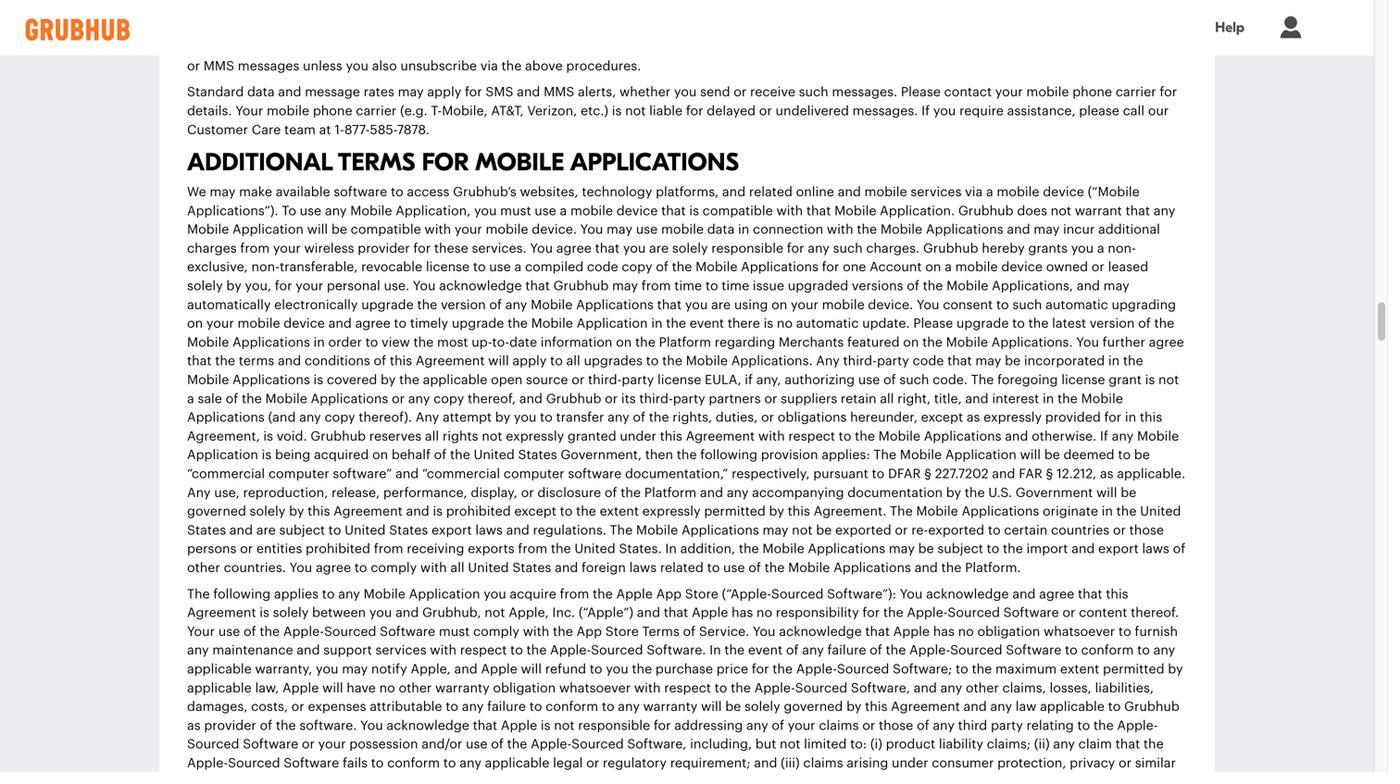 Task type: vqa. For each thing, say whether or not it's contained in the screenshot.
"Standard data and message rates may apply for SMS and MMS alerts, whether you send or receive such messages. Please contact your mobile phone carrier for details. Your mobile phone carrier (e.g. T-Mobile, AT&T, Verizon, etc.) is not liable for delayed or undelivered messages. If you require assistance, please call our Customer Care team at 1-877-585-7878."
yes



Task type: locate. For each thing, give the bounding box(es) containing it.
a up the consent
[[945, 261, 952, 274]]

1 computer from the left
[[269, 468, 329, 481]]

your
[[235, 105, 263, 118], [187, 626, 215, 639]]

any down its
[[608, 411, 630, 424]]

permitted inside additional terms for mobile applications we may make available software to access grubhub's websites, technology platforms, and related online and mobile services via a mobile device ("mobile applications"). to use any mobile application, you must use a mobile device that is compatible with that mobile application. grubhub does not warrant that any mobile application will be compatible with your mobile device. you may use mobile data in connection with the mobile applications and may incur additional charges from your wireless provider for these services. you agree that you are solely responsible for any such charges. grubhub hereby grants you a non- exclusive, non-transferable, revocable license to use a compiled code copy of the mobile applications for one account on a mobile device owned or leased solely by you, for your personal use. you acknowledge that grubhub may from time to time issue upgraded versions of the mobile applications, and may automatically electronically upgrade the version of any mobile applications that you are using on your mobile device. you consent to such automatic upgrading on your mobile device and agree to timely upgrade the mobile application in the event there is no automatic update. please upgrade to the latest version of the mobile applications in order to view the most up-to-date information on the platform regarding merchants featured on the mobile applications. you further agree that the terms and conditions of this agreement will apply to all upgrades to the mobile applications. any third-party code that may be incorporated in the mobile applications is covered by the applicable open source or third-party license eula, if any, authorizing use of such code. the foregoing license grant is not a sale of the mobile applications or any copy thereof, and grubhub or its third-party partners or suppliers retain all right, title, and interest in the mobile applications (and any copy thereof). any attempt by you to transfer any of the rights, duties, or obligations hereunder, except as expressly provided for in this agreement, is void. grubhub reserves all rights not expressly granted under this agreement with respect to the mobile applications and otherwise. if any mobile application is being acquired on behalf of the united states government, then the following provision applies: the mobile application will be deemed to be "commercial computer software" and "commercial computer software documentation," respectively, pursuant to dfar § 227.7202 and far § 12.212, as applicable. any use, reproduction, release, performance, display, or disclosure of the platform and any accompanying documentation by the u.s. government will be governed solely by this agreement and is prohibited except to the extent expressly permitted by this agreement. the mobile applications originate in the united states and are subject to united states export laws and regulations. the mobile applications may not be exported or re-exported to certain countries or those persons or entities prohibited from receiving exports from the united states. in addition, the mobile applications may be subject to the import and export laws of other countries. you agree to comply with all united states and foreign laws related to use of the mobile applications and the platform.
[[704, 505, 766, 518]]

1 horizontal spatial code
[[913, 355, 944, 368]]

law
[[1016, 701, 1037, 714]]

issue
[[753, 280, 785, 293]]

apply down date
[[513, 355, 547, 368]]

sourced up maximum
[[950, 644, 1003, 657]]

2 horizontal spatial third-
[[843, 355, 877, 368]]

0 vertical spatial governed
[[187, 505, 246, 518]]

mobile
[[350, 205, 392, 218], [835, 205, 877, 218], [187, 223, 229, 236], [881, 223, 923, 236], [696, 261, 738, 274], [947, 280, 989, 293], [531, 299, 573, 312], [531, 317, 573, 330], [187, 336, 229, 349], [946, 336, 988, 349], [686, 355, 728, 368], [187, 374, 229, 387], [265, 393, 307, 406], [1081, 393, 1123, 406], [879, 430, 921, 443], [1137, 430, 1179, 443], [900, 449, 942, 462], [917, 505, 959, 518], [636, 524, 678, 537], [763, 543, 805, 556], [788, 562, 830, 575], [364, 588, 406, 601]]

your up these
[[455, 223, 482, 236]]

the up claim
[[1094, 720, 1114, 733]]

provision
[[761, 449, 818, 462]]

1 vertical spatial export
[[1099, 543, 1139, 556]]

hereunder,
[[850, 411, 918, 424]]

automatically
[[187, 299, 271, 312]]

code up code. at right
[[913, 355, 944, 368]]

following inside the following applies to any mobile application you acquire from the apple app store ("apple-sourced software"): you acknowledge and agree that this agreement is solely between you and grubhub, not apple, inc. ("apple") and that apple has no responsibility for the apple-sourced software or content thereof. your use of the apple-sourced software must comply with the app store terms of service. you acknowledge that apple has no obligation whatsoever to furnish any maintenance and support services with respect to the apple-sourced software. in the event of any failure of the apple-sourced software to conform to any applicable warranty, you may notify apple, and apple will refund to you the purchase price for the apple-sourced software; to the maximum extent permitted by applicable law, apple will have no other warranty obligation whatsoever with respect to the apple-sourced software, and any other claims, losses, liabilities, damages, costs, or expenses attributable to any failure to conform to any warranty will be solely governed by this agreement and any law applicable to grubhub as provider of the software. you acknowledge that apple is not responsible for addressing any of your claims or those of any third party relating to the apple- sourced software or your possession and/or use of the apple-sourced software, including, but not limited to: (i) product liability claims; (ii) any claim that the apple-sourced software fails to conform to any applicable legal or regulatory requirement; and (iii) claims arising under consumer protection, privacy o
[[213, 588, 271, 601]]

0 vertical spatial comply
[[371, 562, 417, 575]]

may inside standard data and message rates may apply for sms and mms alerts, whether you send or receive such messages. please contact your mobile phone carrier for details. your mobile phone carrier (e.g. t-mobile, at&t, verizon, etc.) is not liable for delayed or undelivered messages. if you require assistance, please call our customer care team at 1-877-585-7878.
[[398, 86, 424, 99]]

addressing
[[675, 720, 743, 733]]

1 vertical spatial apple,
[[411, 663, 451, 676]]

the inside the following applies to any mobile application you acquire from the apple app store ("apple-sourced software"): you acknowledge and agree that this agreement is solely between you and grubhub, not apple, inc. ("apple") and that apple has no responsibility for the apple-sourced software or content thereof. your use of the apple-sourced software must comply with the app store terms of service. you acknowledge that apple has no obligation whatsoever to furnish any maintenance and support services with respect to the apple-sourced software. in the event of any failure of the apple-sourced software to conform to any applicable warranty, you may notify apple, and apple will refund to you the purchase price for the apple-sourced software; to the maximum extent permitted by applicable law, apple will have no other warranty obligation whatsoever with respect to the apple-sourced software, and any other claims, losses, liabilities, damages, costs, or expenses attributable to any failure to conform to any warranty will be solely governed by this agreement and any law applicable to grubhub as provider of the software. you acknowledge that apple is not responsible for addressing any of your claims or those of any third party relating to the apple- sourced software or your possession and/or use of the apple-sourced software, including, but not limited to: (i) product liability claims; (ii) any claim that the apple-sourced software fails to conform to any applicable legal or regulatory requirement; and (iii) claims arising under consumer protection, privacy o
[[187, 588, 210, 601]]

provider inside additional terms for mobile applications we may make available software to access grubhub's websites, technology platforms, and related online and mobile services via a mobile device ("mobile applications"). to use any mobile application, you must use a mobile device that is compatible with that mobile application. grubhub does not warrant that any mobile application will be compatible with your mobile device. you may use mobile data in connection with the mobile applications and may incur additional charges from your wireless provider for these services. you agree that you are solely responsible for any such charges. grubhub hereby grants you a non- exclusive, non-transferable, revocable license to use a compiled code copy of the mobile applications for one account on a mobile device owned or leased solely by you, for your personal use. you acknowledge that grubhub may from time to time issue upgraded versions of the mobile applications, and may automatically electronically upgrade the version of any mobile applications that you are using on your mobile device. you consent to such automatic upgrading on your mobile device and agree to timely upgrade the mobile application in the event there is no automatic update. please upgrade to the latest version of the mobile applications in order to view the most up-to-date information on the platform regarding merchants featured on the mobile applications. you further agree that the terms and conditions of this agreement will apply to all upgrades to the mobile applications. any third-party code that may be incorporated in the mobile applications is covered by the applicable open source or third-party license eula, if any, authorizing use of such code. the foregoing license grant is not a sale of the mobile applications or any copy thereof, and grubhub or its third-party partners or suppliers retain all right, title, and interest in the mobile applications (and any copy thereof). any attempt by you to transfer any of the rights, duties, or obligations hereunder, except as expressly provided for in this agreement, is void. grubhub reserves all rights not expressly granted under this agreement with respect to the mobile applications and otherwise. if any mobile application is being acquired on behalf of the united states government, then the following provision applies: the mobile application will be deemed to be "commercial computer software" and "commercial computer software documentation," respectively, pursuant to dfar § 227.7202 and far § 12.212, as applicable. any use, reproduction, release, performance, display, or disclosure of the platform and any accompanying documentation by the u.s. government will be governed solely by this agreement and is prohibited except to the extent expressly permitted by this agreement. the mobile applications originate in the united states and are subject to united states export laws and regulations. the mobile applications may not be exported or re-exported to certain countries or those persons or entities prohibited from receiving exports from the united states. in addition, the mobile applications may be subject to the import and export laws of other countries. you agree to comply with all united states and foreign laws related to use of the mobile applications and the platform.
[[358, 242, 410, 255]]

addition,
[[680, 543, 736, 556]]

1 horizontal spatial whatsoever
[[1044, 626, 1115, 639]]

from up upgrades
[[642, 280, 671, 293]]

such inside standard data and message rates may apply for sms and mms alerts, whether you send or receive such messages. please contact your mobile phone carrier for details. your mobile phone carrier (e.g. t-mobile, at&t, verizon, etc.) is not liable for delayed or undelivered messages. if you require assistance, please call our customer care team at 1-877-585-7878.
[[799, 86, 829, 99]]

use up ("apple-
[[723, 562, 745, 575]]

exported up the platform.
[[929, 524, 985, 537]]

thereof,
[[468, 393, 516, 406]]

0 horizontal spatial under
[[620, 430, 657, 443]]

1 vertical spatial compatible
[[351, 223, 421, 236]]

solely
[[672, 242, 708, 255], [187, 280, 223, 293], [250, 505, 286, 518], [273, 607, 309, 620], [745, 701, 781, 714]]

0 horizontal spatial laws
[[476, 524, 503, 537]]

1 horizontal spatial subject
[[938, 543, 984, 556]]

0 horizontal spatial device.
[[532, 223, 577, 236]]

data down platforms, at the top of the page
[[707, 223, 735, 236]]

1 vertical spatial failure
[[487, 701, 526, 714]]

the left latest
[[1029, 317, 1049, 330]]

1 horizontal spatial copy
[[434, 393, 464, 406]]

being
[[275, 449, 311, 462]]

grubhub down compiled
[[554, 280, 609, 293]]

the up maintenance
[[260, 626, 280, 639]]

is down performance,
[[433, 505, 443, 518]]

0 vertical spatial subject
[[279, 524, 325, 537]]

1 horizontal spatial carrier
[[1116, 86, 1157, 99]]

2 horizontal spatial expressly
[[984, 411, 1042, 424]]

the down regulations.
[[551, 543, 571, 556]]

2 "commercial from the left
[[422, 468, 500, 481]]

use down technology in the left top of the page
[[636, 223, 658, 236]]

0 horizontal spatial data
[[247, 86, 275, 99]]

1 horizontal spatial export
[[1099, 543, 1139, 556]]

inc.
[[552, 607, 575, 620]]

0 horizontal spatial prohibited
[[306, 543, 371, 556]]

or left leased
[[1092, 261, 1105, 274]]

pursuant
[[813, 468, 869, 481]]

§ right the dfar
[[925, 468, 932, 481]]

from
[[240, 242, 270, 255], [642, 280, 671, 293], [374, 543, 403, 556], [518, 543, 548, 556], [560, 588, 589, 601]]

1 horizontal spatial "commercial
[[422, 468, 500, 481]]

0 vertical spatial as
[[967, 411, 980, 424]]

mobile up team
[[267, 105, 309, 118]]

1 vertical spatial event
[[748, 644, 783, 657]]

the down inc.
[[553, 626, 573, 639]]

1 vertical spatial warranty
[[643, 701, 698, 714]]

0 vertical spatial whatsoever
[[1044, 626, 1115, 639]]

1 vertical spatial code
[[913, 355, 944, 368]]

by
[[226, 280, 242, 293], [381, 374, 396, 387], [495, 411, 511, 424], [946, 487, 962, 500], [289, 505, 304, 518], [769, 505, 784, 518], [1168, 663, 1183, 676], [847, 701, 862, 714]]

may inside the following applies to any mobile application you acquire from the apple app store ("apple-sourced software"): you acknowledge and agree that this agreement is solely between you and grubhub, not apple, inc. ("apple") and that apple has no responsibility for the apple-sourced software or content thereof. your use of the apple-sourced software must comply with the app store terms of service. you acknowledge that apple has no obligation whatsoever to furnish any maintenance and support services with respect to the apple-sourced software. in the event of any failure of the apple-sourced software to conform to any applicable warranty, you may notify apple, and apple will refund to you the purchase price for the apple-sourced software; to the maximum extent permitted by applicable law, apple will have no other warranty obligation whatsoever with respect to the apple-sourced software, and any other claims, losses, liabilities, damages, costs, or expenses attributable to any failure to conform to any warranty will be solely governed by this agreement and any law applicable to grubhub as provider of the software. you acknowledge that apple is not responsible for addressing any of your claims or those of any third party relating to the apple- sourced software or your possession and/or use of the apple-sourced software, including, but not limited to: (i) product liability claims; (ii) any claim that the apple-sourced software fails to conform to any applicable legal or regulatory requirement; and (iii) claims arising under consumer protection, privacy o
[[342, 663, 368, 676]]

merchants
[[779, 336, 844, 349]]

far
[[1019, 468, 1043, 481]]

0 horizontal spatial respect
[[460, 644, 507, 657]]

except
[[921, 411, 963, 424], [514, 505, 557, 518]]

claim
[[1079, 738, 1112, 751]]

comply down receiving
[[371, 562, 417, 575]]

t-
[[431, 105, 442, 118]]

1 vertical spatial any
[[416, 411, 439, 424]]

under up then
[[620, 430, 657, 443]]

0 vertical spatial conform
[[1081, 644, 1134, 657]]

mobile up services.
[[486, 223, 528, 236]]

1 horizontal spatial store
[[685, 588, 719, 601]]

2 vertical spatial respect
[[664, 682, 711, 695]]

application inside the following applies to any mobile application you acquire from the apple app store ("apple-sourced software"): you acknowledge and agree that this agreement is solely between you and grubhub, not apple, inc. ("apple") and that apple has no responsibility for the apple-sourced software or content thereof. your use of the apple-sourced software must comply with the app store terms of service. you acknowledge that apple has no obligation whatsoever to furnish any maintenance and support services with respect to the apple-sourced software. in the event of any failure of the apple-sourced software to conform to any applicable warranty, you may notify apple, and apple will refund to you the purchase price for the apple-sourced software; to the maximum extent permitted by applicable law, apple will have no other warranty obligation whatsoever with respect to the apple-sourced software, and any other claims, losses, liabilities, damages, costs, or expenses attributable to any failure to conform to any warranty will be solely governed by this agreement and any law applicable to grubhub as provider of the software. you acknowledge that apple is not responsible for addressing any of your claims or those of any third party relating to the apple- sourced software or your possession and/or use of the apple-sourced software, including, but not limited to: (i) product liability claims; (ii) any claim that the apple-sourced software fails to conform to any applicable legal or regulatory requirement; and (iii) claims arising under consumer protection, privacy o
[[409, 588, 480, 601]]

void.
[[277, 430, 307, 443]]

united down release,
[[345, 524, 386, 537]]

non-
[[1108, 242, 1136, 255], [251, 261, 280, 274]]

the down certain
[[1003, 543, 1023, 556]]

1 vertical spatial third-
[[588, 374, 622, 387]]

1 vertical spatial data
[[707, 223, 735, 236]]

upgraded
[[788, 280, 849, 293]]

1 horizontal spatial event
[[748, 644, 783, 657]]

and/or
[[422, 738, 463, 751]]

re-
[[912, 524, 929, 537]]

any up reserves
[[416, 411, 439, 424]]

1 horizontal spatial those
[[1130, 524, 1164, 537]]

under inside the following applies to any mobile application you acquire from the apple app store ("apple-sourced software"): you acknowledge and agree that this agreement is solely between you and grubhub, not apple, inc. ("apple") and that apple has no responsibility for the apple-sourced software or content thereof. your use of the apple-sourced software must comply with the app store terms of service. you acknowledge that apple has no obligation whatsoever to furnish any maintenance and support services with respect to the apple-sourced software. in the event of any failure of the apple-sourced software to conform to any applicable warranty, you may notify apple, and apple will refund to you the purchase price for the apple-sourced software; to the maximum extent permitted by applicable law, apple will have no other warranty obligation whatsoever with respect to the apple-sourced software, and any other claims, losses, liabilities, damages, costs, or expenses attributable to any failure to conform to any warranty will be solely governed by this agreement and any law applicable to grubhub as provider of the software. you acknowledge that apple is not responsible for addressing any of your claims or those of any third party relating to the apple- sourced software or your possession and/or use of the apple-sourced software, including, but not limited to: (i) product liability claims; (ii) any claim that the apple-sourced software fails to conform to any applicable legal or regulatory requirement; and (iii) claims arising under consumer protection, privacy o
[[892, 757, 929, 770]]

respect inside additional terms for mobile applications we may make available software to access grubhub's websites, technology platforms, and related online and mobile services via a mobile device ("mobile applications"). to use any mobile application, you must use a mobile device that is compatible with that mobile application. grubhub does not warrant that any mobile application will be compatible with your mobile device. you may use mobile data in connection with the mobile applications and may incur additional charges from your wireless provider for these services. you agree that you are solely responsible for any such charges. grubhub hereby grants you a non- exclusive, non-transferable, revocable license to use a compiled code copy of the mobile applications for one account on a mobile device owned or leased solely by you, for your personal use. you acknowledge that grubhub may from time to time issue upgraded versions of the mobile applications, and may automatically electronically upgrade the version of any mobile applications that you are using on your mobile device. you consent to such automatic upgrading on your mobile device and agree to timely upgrade the mobile application in the event there is no automatic update. please upgrade to the latest version of the mobile applications in order to view the most up-to-date information on the platform regarding merchants featured on the mobile applications. you further agree that the terms and conditions of this agreement will apply to all upgrades to the mobile applications. any third-party code that may be incorporated in the mobile applications is covered by the applicable open source or third-party license eula, if any, authorizing use of such code. the foregoing license grant is not a sale of the mobile applications or any copy thereof, and grubhub or its third-party partners or suppliers retain all right, title, and interest in the mobile applications (and any copy thereof). any attempt by you to transfer any of the rights, duties, or obligations hereunder, except as expressly provided for in this agreement, is void. grubhub reserves all rights not expressly granted under this agreement with respect to the mobile applications and otherwise. if any mobile application is being acquired on behalf of the united states government, then the following provision applies: the mobile application will be deemed to be "commercial computer software" and "commercial computer software documentation," respectively, pursuant to dfar § 227.7202 and far § 12.212, as applicable. any use, reproduction, release, performance, display, or disclosure of the platform and any accompanying documentation by the u.s. government will be governed solely by this agreement and is prohibited except to the extent expressly permitted by this agreement. the mobile applications originate in the united states and are subject to united states export laws and regulations. the mobile applications may not be exported or re-exported to certain countries or those persons or entities prohibited from receiving exports from the united states. in addition, the mobile applications may be subject to the import and export laws of other countries. you agree to comply with all united states and foreign laws related to use of the mobile applications and the platform.
[[789, 430, 836, 443]]

possession
[[349, 738, 418, 751]]

you down incur
[[1071, 242, 1094, 255]]

compatible up connection
[[703, 205, 773, 218]]

services inside the following applies to any mobile application you acquire from the apple app store ("apple-sourced software"): you acknowledge and agree that this agreement is solely between you and grubhub, not apple, inc. ("apple") and that apple has no responsibility for the apple-sourced software or content thereof. your use of the apple-sourced software must comply with the app store terms of service. you acknowledge that apple has no obligation whatsoever to furnish any maintenance and support services with respect to the apple-sourced software. in the event of any failure of the apple-sourced software to conform to any applicable warranty, you may notify apple, and apple will refund to you the purchase price for the apple-sourced software; to the maximum extent permitted by applicable law, apple will have no other warranty obligation whatsoever with respect to the apple-sourced software, and any other claims, losses, liabilities, damages, costs, or expenses attributable to any failure to conform to any warranty will be solely governed by this agreement and any law applicable to grubhub as provider of the software. you acknowledge that apple is not responsible for addressing any of your claims or those of any third party relating to the apple- sourced software or your possession and/or use of the apple-sourced software, including, but not limited to: (i) product liability claims; (ii) any claim that the apple-sourced software fails to conform to any applicable legal or regulatory requirement; and (iii) claims arising under consumer protection, privacy o
[[376, 644, 427, 657]]

software"
[[333, 468, 392, 481]]

1 horizontal spatial permitted
[[1103, 663, 1165, 676]]

2 vertical spatial copy
[[325, 411, 355, 424]]

version up the timely at the left
[[441, 299, 486, 312]]

apply up t-
[[427, 86, 462, 99]]

your up transferable,
[[273, 242, 301, 255]]

grubhub
[[959, 205, 1014, 218], [923, 242, 979, 255], [554, 280, 609, 293], [546, 393, 602, 406], [311, 430, 366, 443], [1125, 701, 1180, 714]]

title,
[[934, 393, 962, 406]]

sourced down costs, at bottom
[[228, 757, 280, 770]]

responsible inside additional terms for mobile applications we may make available software to access grubhub's websites, technology platforms, and related online and mobile services via a mobile device ("mobile applications"). to use any mobile application, you must use a mobile device that is compatible with that mobile application. grubhub does not warrant that any mobile application will be compatible with your mobile device. you may use mobile data in connection with the mobile applications and may incur additional charges from your wireless provider for these services. you agree that you are solely responsible for any such charges. grubhub hereby grants you a non- exclusive, non-transferable, revocable license to use a compiled code copy of the mobile applications for one account on a mobile device owned or leased solely by you, for your personal use. you acknowledge that grubhub may from time to time issue upgraded versions of the mobile applications, and may automatically electronically upgrade the version of any mobile applications that you are using on your mobile device. you consent to such automatic upgrading on your mobile device and agree to timely upgrade the mobile application in the event there is no automatic update. please upgrade to the latest version of the mobile applications in order to view the most up-to-date information on the platform regarding merchants featured on the mobile applications. you further agree that the terms and conditions of this agreement will apply to all upgrades to the mobile applications. any third-party code that may be incorporated in the mobile applications is covered by the applicable open source or third-party license eula, if any, authorizing use of such code. the foregoing license grant is not a sale of the mobile applications or any copy thereof, and grubhub or its third-party partners or suppliers retain all right, title, and interest in the mobile applications (and any copy thereof). any attempt by you to transfer any of the rights, duties, or obligations hereunder, except as expressly provided for in this agreement, is void. grubhub reserves all rights not expressly granted under this agreement with respect to the mobile applications and otherwise. if any mobile application is being acquired on behalf of the united states government, then the following provision applies: the mobile application will be deemed to be "commercial computer software" and "commercial computer software documentation," respectively, pursuant to dfar § 227.7202 and far § 12.212, as applicable. any use, reproduction, release, performance, display, or disclosure of the platform and any accompanying documentation by the u.s. government will be governed solely by this agreement and is prohibited except to the extent expressly permitted by this agreement. the mobile applications originate in the united states and are subject to united states export laws and regulations. the mobile applications may not be exported or re-exported to certain countries or those persons or entities prohibited from receiving exports from the united states. in addition, the mobile applications may be subject to the import and export laws of other countries. you agree to comply with all united states and foreign laws related to use of the mobile applications and the platform.
[[712, 242, 784, 255]]

0 horizontal spatial conform
[[387, 757, 440, 770]]

receiving
[[407, 543, 464, 556]]

governed
[[187, 505, 246, 518], [784, 701, 843, 714]]

incorporated
[[1024, 355, 1105, 368]]

use,
[[214, 487, 240, 500]]

thereof.
[[1131, 607, 1179, 620]]

2 vertical spatial as
[[187, 720, 201, 733]]

1 vertical spatial device.
[[868, 299, 913, 312]]

your down 'upgraded'
[[791, 299, 819, 312]]

in
[[738, 223, 750, 236], [651, 317, 663, 330], [314, 336, 325, 349], [1109, 355, 1120, 368], [1043, 393, 1054, 406], [1125, 411, 1137, 424], [1102, 505, 1113, 518]]

please inside additional terms for mobile applications we may make available software to access grubhub's websites, technology platforms, and related online and mobile services via a mobile device ("mobile applications"). to use any mobile application, you must use a mobile device that is compatible with that mobile application. grubhub does not warrant that any mobile application will be compatible with your mobile device. you may use mobile data in connection with the mobile applications and may incur additional charges from your wireless provider for these services. you agree that you are solely responsible for any such charges. grubhub hereby grants you a non- exclusive, non-transferable, revocable license to use a compiled code copy of the mobile applications for one account on a mobile device owned or leased solely by you, for your personal use. you acknowledge that grubhub may from time to time issue upgraded versions of the mobile applications, and may automatically electronically upgrade the version of any mobile applications that you are using on your mobile device. you consent to such automatic upgrading on your mobile device and agree to timely upgrade the mobile application in the event there is no automatic update. please upgrade to the latest version of the mobile applications in order to view the most up-to-date information on the platform regarding merchants featured on the mobile applications. you further agree that the terms and conditions of this agreement will apply to all upgrades to the mobile applications. any third-party code that may be incorporated in the mobile applications is covered by the applicable open source or third-party license eula, if any, authorizing use of such code. the foregoing license grant is not a sale of the mobile applications or any copy thereof, and grubhub or its third-party partners or suppliers retain all right, title, and interest in the mobile applications (and any copy thereof). any attempt by you to transfer any of the rights, duties, or obligations hereunder, except as expressly provided for in this agreement, is void. grubhub reserves all rights not expressly granted under this agreement with respect to the mobile applications and otherwise. if any mobile application is being acquired on behalf of the united states government, then the following provision applies: the mobile application will be deemed to be "commercial computer software" and "commercial computer software documentation," respectively, pursuant to dfar § 227.7202 and far § 12.212, as applicable. any use, reproduction, release, performance, display, or disclosure of the platform and any accompanying documentation by the u.s. government will be governed solely by this agreement and is prohibited except to the extent expressly permitted by this agreement. the mobile applications originate in the united states and are subject to united states export laws and regulations. the mobile applications may not be exported or re-exported to certain countries or those persons or entities prohibited from receiving exports from the united states. in addition, the mobile applications may be subject to the import and export laws of other countries. you agree to comply with all united states and foreign laws related to use of the mobile applications and the platform.
[[914, 317, 953, 330]]

display,
[[471, 487, 518, 500]]

applications.
[[992, 336, 1073, 349], [731, 355, 813, 368]]

0 vertical spatial automatic
[[1046, 299, 1109, 312]]

of down rights
[[434, 449, 447, 462]]

by down furnish
[[1168, 663, 1183, 676]]

data inside standard data and message rates may apply for sms and mms alerts, whether you send or receive such messages. please contact your mobile phone carrier for details. your mobile phone carrier (e.g. t-mobile, at&t, verizon, etc.) is not liable for delayed or undelivered messages. if you require assistance, please call our customer care team at 1-877-585-7878.
[[247, 86, 275, 99]]

1 vertical spatial prohibited
[[306, 543, 371, 556]]

and down countries
[[1072, 543, 1095, 556]]

provider
[[358, 242, 410, 255], [204, 720, 256, 733]]

incur
[[1063, 223, 1095, 236]]

0 horizontal spatial related
[[660, 562, 704, 575]]

or down any,
[[765, 393, 778, 406]]

0 vertical spatial extent
[[600, 505, 639, 518]]

for up mobile,
[[465, 86, 482, 99]]

on right account
[[926, 261, 942, 274]]

1 horizontal spatial as
[[967, 411, 980, 424]]

of up thereof.
[[1173, 543, 1186, 556]]

any up liability at the right bottom
[[933, 720, 955, 733]]

you down thereof,
[[514, 411, 537, 424]]

1 horizontal spatial in
[[710, 644, 721, 657]]

is left being
[[262, 449, 272, 462]]

1 vertical spatial in
[[710, 644, 721, 657]]

and up terms
[[637, 607, 660, 620]]

subject up entities
[[279, 524, 325, 537]]

third-
[[843, 355, 877, 368], [588, 374, 622, 387], [640, 393, 673, 406]]

§
[[925, 468, 932, 481], [1046, 468, 1053, 481]]

any down connection
[[808, 242, 830, 255]]

via
[[965, 186, 983, 199]]

2 exported from the left
[[929, 524, 985, 537]]

1 vertical spatial claims
[[803, 757, 843, 770]]

with down grubhub,
[[430, 644, 457, 657]]

the down applicable.
[[1117, 505, 1137, 518]]

1 vertical spatial phone
[[313, 105, 353, 118]]

0 vertical spatial must
[[500, 205, 531, 218]]

from inside the following applies to any mobile application you acquire from the apple app store ("apple-sourced software"): you acknowledge and agree that this agreement is solely between you and grubhub, not apple, inc. ("apple") and that apple has no responsibility for the apple-sourced software or content thereof. your use of the apple-sourced software must comply with the app store terms of service. you acknowledge that apple has no obligation whatsoever to furnish any maintenance and support services with respect to the apple-sourced software. in the event of any failure of the apple-sourced software to conform to any applicable warranty, you may notify apple, and apple will refund to you the purchase price for the apple-sourced software; to the maximum extent permitted by applicable law, apple will have no other warranty obligation whatsoever with respect to the apple-sourced software, and any other claims, losses, liabilities, damages, costs, or expenses attributable to any failure to conform to any warranty will be solely governed by this agreement and any law applicable to grubhub as provider of the software. you acknowledge that apple is not responsible for addressing any of your claims or those of any third party relating to the apple- sourced software or your possession and/or use of the apple-sourced software, including, but not limited to: (i) product liability claims; (ii) any claim that the apple-sourced software fails to conform to any applicable legal or regulatory requirement; and (iii) claims arising under consumer protection, privacy o
[[560, 588, 589, 601]]

and right terms
[[278, 355, 301, 368]]

1 vertical spatial applications.
[[731, 355, 813, 368]]

1 vertical spatial except
[[514, 505, 557, 518]]

transfer
[[556, 411, 604, 424]]

date
[[510, 336, 537, 349]]

1 vertical spatial those
[[879, 720, 914, 733]]

warranty,
[[255, 663, 312, 676]]

please inside standard data and message rates may apply for sms and mms alerts, whether you send or receive such messages. please contact your mobile phone carrier for details. your mobile phone carrier (e.g. t-mobile, at&t, verizon, etc.) is not liable for delayed or undelivered messages. if you require assistance, please call our customer care team at 1-877-585-7878.
[[901, 86, 941, 99]]

application up grubhub,
[[409, 588, 480, 601]]

product
[[886, 738, 936, 751]]

and right the title,
[[966, 393, 989, 406]]

have
[[347, 682, 376, 695]]

charges
[[187, 242, 237, 255]]

states.
[[619, 543, 662, 556]]

1 horizontal spatial are
[[649, 242, 669, 255]]

related up connection
[[749, 186, 793, 199]]

1 horizontal spatial responsible
[[712, 242, 784, 255]]

states
[[518, 449, 557, 462], [187, 524, 226, 537], [389, 524, 428, 537], [513, 562, 552, 575]]

1 vertical spatial expressly
[[506, 430, 564, 443]]

0 vertical spatial non-
[[1108, 242, 1136, 255]]

terms
[[239, 355, 274, 368]]

on up upgrades
[[616, 336, 632, 349]]

2 horizontal spatial laws
[[1143, 543, 1170, 556]]

disclosure
[[538, 487, 601, 500]]

failure
[[828, 644, 867, 657], [487, 701, 526, 714]]

event inside the following applies to any mobile application you acquire from the apple app store ("apple-sourced software"): you acknowledge and agree that this agreement is solely between you and grubhub, not apple, inc. ("apple") and that apple has no responsibility for the apple-sourced software or content thereof. your use of the apple-sourced software must comply with the app store terms of service. you acknowledge that apple has no obligation whatsoever to furnish any maintenance and support services with respect to the apple-sourced software. in the event of any failure of the apple-sourced software to conform to any applicable warranty, you may notify apple, and apple will refund to you the purchase price for the apple-sourced software; to the maximum extent permitted by applicable law, apple will have no other warranty obligation whatsoever with respect to the apple-sourced software, and any other claims, losses, liabilities, damages, costs, or expenses attributable to any failure to conform to any warranty will be solely governed by this agreement and any law applicable to grubhub as provider of the software. you acknowledge that apple is not responsible for addressing any of your claims or those of any third party relating to the apple- sourced software or your possession and/or use of the apple-sourced software, including, but not limited to: (i) product liability claims; (ii) any claim that the apple-sourced software fails to conform to any applicable legal or regulatory requirement; and (iii) claims arising under consumer protection, privacy o
[[748, 644, 783, 657]]

united
[[474, 449, 515, 462], [1140, 505, 1182, 518], [345, 524, 386, 537], [575, 543, 616, 556], [468, 562, 509, 575]]

party
[[877, 355, 909, 368], [622, 374, 654, 387], [673, 393, 706, 406], [991, 720, 1023, 733]]

the up grant
[[1124, 355, 1144, 368]]

comply inside the following applies to any mobile application you acquire from the apple app store ("apple-sourced software"): you acknowledge and agree that this agreement is solely between you and grubhub, not apple, inc. ("apple") and that apple has no responsibility for the apple-sourced software or content thereof. your use of the apple-sourced software must comply with the app store terms of service. you acknowledge that apple has no obligation whatsoever to furnish any maintenance and support services with respect to the apple-sourced software. in the event of any failure of the apple-sourced software to conform to any applicable warranty, you may notify apple, and apple will refund to you the purchase price for the apple-sourced software; to the maximum extent permitted by applicable law, apple will have no other warranty obligation whatsoever with respect to the apple-sourced software, and any other claims, losses, liabilities, damages, costs, or expenses attributable to any failure to conform to any warranty will be solely governed by this agreement and any law applicable to grubhub as provider of the software. you acknowledge that apple is not responsible for addressing any of your claims or those of any third party relating to the apple- sourced software or your possession and/or use of the apple-sourced software, including, but not limited to: (i) product liability claims; (ii) any claim that the apple-sourced software fails to conform to any applicable legal or regulatory requirement; and (iii) claims arising under consumer protection, privacy o
[[473, 626, 520, 639]]

charges.
[[866, 242, 920, 255]]

warrant
[[1075, 205, 1122, 218]]

apple
[[616, 588, 653, 601], [692, 607, 728, 620], [894, 626, 930, 639], [481, 663, 518, 676], [283, 682, 319, 695], [501, 720, 537, 733]]

must inside the following applies to any mobile application you acquire from the apple app store ("apple-sourced software"): you acknowledge and agree that this agreement is solely between you and grubhub, not apple, inc. ("apple") and that apple has no responsibility for the apple-sourced software or content thereof. your use of the apple-sourced software must comply with the app store terms of service. you acknowledge that apple has no obligation whatsoever to furnish any maintenance and support services with respect to the apple-sourced software. in the event of any failure of the apple-sourced software to conform to any applicable warranty, you may notify apple, and apple will refund to you the purchase price for the apple-sourced software; to the maximum extent permitted by applicable law, apple will have no other warranty obligation whatsoever with respect to the apple-sourced software, and any other claims, losses, liabilities, damages, costs, or expenses attributable to any failure to conform to any warranty will be solely governed by this agreement and any law applicable to grubhub as provider of the software. you acknowledge that apple is not responsible for addressing any of your claims or those of any third party relating to the apple- sourced software or your possession and/or use of the apple-sourced software, including, but not limited to: (i) product liability claims; (ii) any claim that the apple-sourced software fails to conform to any applicable legal or regulatory requirement; and (iii) claims arising under consumer protection, privacy o
[[439, 626, 470, 639]]

by down accompanying
[[769, 505, 784, 518]]

not down attempt
[[482, 430, 503, 443]]

software
[[1004, 607, 1059, 620], [380, 626, 436, 639], [1006, 644, 1062, 657], [243, 738, 298, 751], [284, 757, 339, 770]]

0 horizontal spatial those
[[879, 720, 914, 733]]

2 horizontal spatial copy
[[622, 261, 653, 274]]

1 vertical spatial under
[[892, 757, 929, 770]]

0 horizontal spatial services
[[376, 644, 427, 657]]

0 horizontal spatial time
[[675, 280, 702, 293]]

of down government,
[[605, 487, 617, 500]]

the
[[971, 374, 994, 387], [874, 449, 897, 462], [890, 505, 913, 518], [610, 524, 633, 537], [187, 588, 210, 601]]

data inside additional terms for mobile applications we may make available software to access grubhub's websites, technology platforms, and related online and mobile services via a mobile device ("mobile applications"). to use any mobile application, you must use a mobile device that is compatible with that mobile application. grubhub does not warrant that any mobile application will be compatible with your mobile device. you may use mobile data in connection with the mobile applications and may incur additional charges from your wireless provider for these services. you agree that you are solely responsible for any such charges. grubhub hereby grants you a non- exclusive, non-transferable, revocable license to use a compiled code copy of the mobile applications for one account on a mobile device owned or leased solely by you, for your personal use. you acknowledge that grubhub may from time to time issue upgraded versions of the mobile applications, and may automatically electronically upgrade the version of any mobile applications that you are using on your mobile device. you consent to such automatic upgrading on your mobile device and agree to timely upgrade the mobile application in the event there is no automatic update. please upgrade to the latest version of the mobile applications in order to view the most up-to-date information on the platform regarding merchants featured on the mobile applications. you further agree that the terms and conditions of this agreement will apply to all upgrades to the mobile applications. any third-party code that may be incorporated in the mobile applications is covered by the applicable open source or third-party license eula, if any, authorizing use of such code. the foregoing license grant is not a sale of the mobile applications or any copy thereof, and grubhub or its third-party partners or suppliers retain all right, title, and interest in the mobile applications (and any copy thereof). any attempt by you to transfer any of the rights, duties, or obligations hereunder, except as expressly provided for in this agreement, is void. grubhub reserves all rights not expressly granted under this agreement with respect to the mobile applications and otherwise. if any mobile application is being acquired on behalf of the united states government, then the following provision applies: the mobile application will be deemed to be "commercial computer software" and "commercial computer software documentation," respectively, pursuant to dfar § 227.7202 and far § 12.212, as applicable. any use, reproduction, release, performance, display, or disclosure of the platform and any accompanying documentation by the u.s. government will be governed solely by this agreement and is prohibited except to the extent expressly permitted by this agreement. the mobile applications originate in the united states and are subject to united states export laws and regulations. the mobile applications may not be exported or re-exported to certain countries or those persons or entities prohibited from receiving exports from the united states. in addition, the mobile applications may be subject to the import and export laws of other countries. you agree to comply with all united states and foreign laws related to use of the mobile applications and the platform.
[[707, 223, 735, 236]]

apple, right notify
[[411, 663, 451, 676]]

("apple-
[[722, 588, 772, 601]]

the up the timely at the left
[[417, 299, 437, 312]]

2 vertical spatial any
[[187, 487, 211, 500]]

by up to:
[[847, 701, 862, 714]]

store down '("apple")'
[[606, 626, 639, 639]]

227.7202
[[935, 468, 989, 481]]

conditions
[[305, 355, 370, 368]]

you down latest
[[1077, 336, 1099, 349]]

persons
[[187, 543, 237, 556]]

1 horizontal spatial computer
[[504, 468, 565, 481]]

device up applications,
[[1002, 261, 1043, 274]]

conform
[[1081, 644, 1134, 657], [546, 701, 598, 714], [387, 757, 440, 770]]

automatic
[[1046, 299, 1109, 312], [796, 317, 859, 330]]

0 horizontal spatial computer
[[269, 468, 329, 481]]

0 horizontal spatial non-
[[251, 261, 280, 274]]

your
[[996, 86, 1023, 99], [455, 223, 482, 236], [273, 242, 301, 255], [296, 280, 323, 293], [791, 299, 819, 312], [206, 317, 234, 330], [788, 720, 816, 733], [318, 738, 346, 751]]

for down connection
[[787, 242, 805, 255]]

has down ("apple-
[[732, 607, 753, 620]]

mobile inside the following applies to any mobile application you acquire from the apple app store ("apple-sourced software"): you acknowledge and agree that this agreement is solely between you and grubhub, not apple, inc. ("apple") and that apple has no responsibility for the apple-sourced software or content thereof. your use of the apple-sourced software must comply with the app store terms of service. you acknowledge that apple has no obligation whatsoever to furnish any maintenance and support services with respect to the apple-sourced software. in the event of any failure of the apple-sourced software to conform to any applicable warranty, you may notify apple, and apple will refund to you the purchase price for the apple-sourced software; to the maximum extent permitted by applicable law, apple will have no other warranty obligation whatsoever with respect to the apple-sourced software, and any other claims, losses, liabilities, damages, costs, or expenses attributable to any failure to conform to any warranty will be solely governed by this agreement and any law applicable to grubhub as provider of the software. you acknowledge that apple is not responsible for addressing any of your claims or those of any third party relating to the apple- sourced software or your possession and/or use of the apple-sourced software, including, but not limited to: (i) product liability claims; (ii) any claim that the apple-sourced software fails to conform to any applicable legal or regulatory requirement; and (iii) claims arising under consumer protection, privacy o
[[364, 588, 406, 601]]

0 vertical spatial related
[[749, 186, 793, 199]]

any down software;
[[941, 682, 963, 695]]

0 horizontal spatial upgrade
[[361, 299, 414, 312]]

platform up eula, in the right of the page
[[659, 336, 711, 349]]

copy
[[622, 261, 653, 274], [434, 393, 464, 406], [325, 411, 355, 424]]

mobile up assistance,
[[1027, 86, 1069, 99]]

1 horizontal spatial software
[[568, 468, 622, 481]]

1 vertical spatial apply
[[513, 355, 547, 368]]

not down accompanying
[[792, 524, 813, 537]]

0 horizontal spatial any
[[187, 487, 211, 500]]

you up compiled
[[530, 242, 553, 255]]

1 horizontal spatial provider
[[358, 242, 410, 255]]

the up regulations.
[[576, 505, 596, 518]]

0 horizontal spatial must
[[439, 626, 470, 639]]

code.
[[933, 374, 968, 387]]

with down receiving
[[420, 562, 447, 575]]

for down software"): on the right of page
[[863, 607, 880, 620]]

but
[[756, 738, 777, 751]]

0 horizontal spatial exported
[[836, 524, 892, 537]]

no inside additional terms for mobile applications we may make available software to access grubhub's websites, technology platforms, and related online and mobile services via a mobile device ("mobile applications"). to use any mobile application, you must use a mobile device that is compatible with that mobile application. grubhub does not warrant that any mobile application will be compatible with your mobile device. you may use mobile data in connection with the mobile applications and may incur additional charges from your wireless provider for these services. you agree that you are solely responsible for any such charges. grubhub hereby grants you a non- exclusive, non-transferable, revocable license to use a compiled code copy of the mobile applications for one account on a mobile device owned or leased solely by you, for your personal use. you acknowledge that grubhub may from time to time issue upgraded versions of the mobile applications, and may automatically electronically upgrade the version of any mobile applications that you are using on your mobile device. you consent to such automatic upgrading on your mobile device and agree to timely upgrade the mobile application in the event there is no automatic update. please upgrade to the latest version of the mobile applications in order to view the most up-to-date information on the platform regarding merchants featured on the mobile applications. you further agree that the terms and conditions of this agreement will apply to all upgrades to the mobile applications. any third-party code that may be incorporated in the mobile applications is covered by the applicable open source or third-party license eula, if any, authorizing use of such code. the foregoing license grant is not a sale of the mobile applications or any copy thereof, and grubhub or its third-party partners or suppliers retain all right, title, and interest in the mobile applications (and any copy thereof). any attempt by you to transfer any of the rights, duties, or obligations hereunder, except as expressly provided for in this agreement, is void. grubhub reserves all rights not expressly granted under this agreement with respect to the mobile applications and otherwise. if any mobile application is being acquired on behalf of the united states government, then the following provision applies: the mobile application will be deemed to be "commercial computer software" and "commercial computer software documentation," respectively, pursuant to dfar § 227.7202 and far § 12.212, as applicable. any use, reproduction, release, performance, display, or disclosure of the platform and any accompanying documentation by the u.s. government will be governed solely by this agreement and is prohibited except to the extent expressly permitted by this agreement. the mobile applications originate in the united states and are subject to united states export laws and regulations. the mobile applications may not be exported or re-exported to certain countries or those persons or entities prohibited from receiving exports from the united states. in addition, the mobile applications may be subject to the import and export laws of other countries. you agree to comply with all united states and foreign laws related to use of the mobile applications and the platform.
[[777, 317, 793, 330]]

apple, down acquire
[[509, 607, 549, 620]]

1 horizontal spatial extent
[[1061, 663, 1100, 676]]

1 vertical spatial conform
[[546, 701, 598, 714]]

additional terms for mobile applications we may make available software to access grubhub's websites, technology platforms, and related online and mobile services via a mobile device ("mobile applications"). to use any mobile application, you must use a mobile device that is compatible with that mobile application. grubhub does not warrant that any mobile application will be compatible with your mobile device. you may use mobile data in connection with the mobile applications and may incur additional charges from your wireless provider for these services. you agree that you are solely responsible for any such charges. grubhub hereby grants you a non- exclusive, non-transferable, revocable license to use a compiled code copy of the mobile applications for one account on a mobile device owned or leased solely by you, for your personal use. you acknowledge that grubhub may from time to time issue upgraded versions of the mobile applications, and may automatically electronically upgrade the version of any mobile applications that you are using on your mobile device. you consent to such automatic upgrading on your mobile device and agree to timely upgrade the mobile application in the event there is no automatic update. please upgrade to the latest version of the mobile applications in order to view the most up-to-date information on the platform regarding merchants featured on the mobile applications. you further agree that the terms and conditions of this agreement will apply to all upgrades to the mobile applications. any third-party code that may be incorporated in the mobile applications is covered by the applicable open source or third-party license eula, if any, authorizing use of such code. the foregoing license grant is not a sale of the mobile applications or any copy thereof, and grubhub or its third-party partners or suppliers retain all right, title, and interest in the mobile applications (and any copy thereof). any attempt by you to transfer any of the rights, duties, or obligations hereunder, except as expressly provided for in this agreement, is void. grubhub reserves all rights not expressly granted under this agreement with respect to the mobile applications and otherwise. if any mobile application is being acquired on behalf of the united states government, then the following provision applies: the mobile application will be deemed to be "commercial computer software" and "commercial computer software documentation," respectively, pursuant to dfar § 227.7202 and far § 12.212, as applicable. any use, reproduction, release, performance, display, or disclosure of the platform and any accompanying documentation by the u.s. government will be governed solely by this agreement and is prohibited except to the extent expressly permitted by this agreement. the mobile applications originate in the united states and are subject to united states export laws and regulations. the mobile applications may not be exported or re-exported to certain countries or those persons or entities prohibited from receiving exports from the united states. in addition, the mobile applications may be subject to the import and export laws of other countries. you agree to comply with all united states and foreign laws related to use of the mobile applications and the platform.
[[187, 148, 1186, 575]]

1 vertical spatial if
[[1100, 430, 1109, 443]]

0 horizontal spatial governed
[[187, 505, 246, 518]]

between
[[312, 607, 366, 620]]

in inside the following applies to any mobile application you acquire from the apple app store ("apple-sourced software"): you acknowledge and agree that this agreement is solely between you and grubhub, not apple, inc. ("apple") and that apple has no responsibility for the apple-sourced software or content thereof. your use of the apple-sourced software must comply with the app store terms of service. you acknowledge that apple has no obligation whatsoever to furnish any maintenance and support services with respect to the apple-sourced software. in the event of any failure of the apple-sourced software to conform to any applicable warranty, you may notify apple, and apple will refund to you the purchase price for the apple-sourced software; to the maximum extent permitted by applicable law, apple will have no other warranty obligation whatsoever with respect to the apple-sourced software, and any other claims, losses, liabilities, damages, costs, or expenses attributable to any failure to conform to any warranty will be solely governed by this agreement and any law applicable to grubhub as provider of the software. you acknowledge that apple is not responsible for addressing any of your claims or those of any third party relating to the apple- sourced software or your possession and/or use of the apple-sourced software, including, but not limited to: (i) product liability claims; (ii) any claim that the apple-sourced software fails to conform to any applicable legal or regulatory requirement; and (iii) claims arising under consumer protection, privacy o
[[710, 644, 721, 657]]

0 vertical spatial except
[[921, 411, 963, 424]]

1 vertical spatial has
[[933, 626, 955, 639]]

not up (iii)
[[780, 738, 801, 751]]

1 horizontal spatial time
[[722, 280, 750, 293]]

be down re-
[[919, 543, 934, 556]]

view
[[382, 336, 410, 349]]

2 vertical spatial are
[[256, 524, 276, 537]]

software.
[[300, 720, 357, 733]]

your up care on the top
[[235, 105, 263, 118]]

regarding
[[715, 336, 775, 349]]

0 vertical spatial are
[[649, 242, 669, 255]]

time
[[675, 280, 702, 293], [722, 280, 750, 293]]

you
[[674, 86, 697, 99], [934, 105, 956, 118], [474, 205, 497, 218], [623, 242, 646, 255], [1071, 242, 1094, 255], [685, 299, 708, 312], [514, 411, 537, 424], [484, 588, 506, 601], [369, 607, 392, 620], [316, 663, 339, 676], [606, 663, 629, 676]]

the up software;
[[886, 644, 906, 657]]

at
[[319, 123, 331, 136]]

this down view
[[390, 355, 412, 368]]

are up there
[[711, 299, 731, 312]]

granted
[[568, 430, 617, 443]]

exported
[[836, 524, 892, 537], [929, 524, 985, 537]]

application down to
[[233, 223, 304, 236]]

such
[[799, 86, 829, 99], [833, 242, 863, 255], [1013, 299, 1043, 312], [900, 374, 929, 387]]

expressly
[[984, 411, 1042, 424], [506, 430, 564, 443], [643, 505, 701, 518]]

including,
[[690, 738, 752, 751]]

extent inside additional terms for mobile applications we may make available software to access grubhub's websites, technology platforms, and related online and mobile services via a mobile device ("mobile applications"). to use any mobile application, you must use a mobile device that is compatible with that mobile application. grubhub does not warrant that any mobile application will be compatible with your mobile device. you may use mobile data in connection with the mobile applications and may incur additional charges from your wireless provider for these services. you agree that you are solely responsible for any such charges. grubhub hereby grants you a non- exclusive, non-transferable, revocable license to use a compiled code copy of the mobile applications for one account on a mobile device owned or leased solely by you, for your personal use. you acknowledge that grubhub may from time to time issue upgraded versions of the mobile applications, and may automatically electronically upgrade the version of any mobile applications that you are using on your mobile device. you consent to such automatic upgrading on your mobile device and agree to timely upgrade the mobile application in the event there is no automatic update. please upgrade to the latest version of the mobile applications in order to view the most up-to-date information on the platform regarding merchants featured on the mobile applications. you further agree that the terms and conditions of this agreement will apply to all upgrades to the mobile applications. any third-party code that may be incorporated in the mobile applications is covered by the applicable open source or third-party license eula, if any, authorizing use of such code. the foregoing license grant is not a sale of the mobile applications or any copy thereof, and grubhub or its third-party partners or suppliers retain all right, title, and interest in the mobile applications (and any copy thereof). any attempt by you to transfer any of the rights, duties, or obligations hereunder, except as expressly provided for in this agreement, is void. grubhub reserves all rights not expressly granted under this agreement with respect to the mobile applications and otherwise. if any mobile application is being acquired on behalf of the united states government, then the following provision applies: the mobile application will be deemed to be "commercial computer software" and "commercial computer software documentation," respectively, pursuant to dfar § 227.7202 and far § 12.212, as applicable. any use, reproduction, release, performance, display, or disclosure of the platform and any accompanying documentation by the u.s. government will be governed solely by this agreement and is prohibited except to the extent expressly permitted by this agreement. the mobile applications originate in the united states and are subject to united states export laws and regulations. the mobile applications may not be exported or re-exported to certain countries or those persons or entities prohibited from receiving exports from the united states. in addition, the mobile applications may be subject to the import and export laws of other countries. you agree to comply with all united states and foreign laws related to use of the mobile applications and the platform.
[[600, 505, 639, 518]]

1 horizontal spatial laws
[[630, 562, 657, 575]]

this up then
[[660, 430, 683, 443]]

details.
[[187, 105, 232, 118]]

0 vertical spatial has
[[732, 607, 753, 620]]

0 horizontal spatial code
[[587, 261, 618, 274]]

you right "between"
[[369, 607, 392, 620]]

covered
[[327, 374, 377, 387]]

carrier down rates on the left
[[356, 105, 397, 118]]

a right via
[[987, 186, 994, 199]]

0 horizontal spatial "commercial
[[187, 468, 265, 481]]

0 horizontal spatial whatsoever
[[559, 682, 631, 695]]

from down regulations.
[[518, 543, 548, 556]]



Task type: describe. For each thing, give the bounding box(es) containing it.
1 horizontal spatial automatic
[[1046, 299, 1109, 312]]

respectively,
[[732, 468, 810, 481]]

2 time from the left
[[722, 280, 750, 293]]

be down applicable.
[[1121, 487, 1137, 500]]

responsible inside the following applies to any mobile application you acquire from the apple app store ("apple-sourced software"): you acknowledge and agree that this agreement is solely between you and grubhub, not apple, inc. ("apple") and that apple has no responsibility for the apple-sourced software or content thereof. your use of the apple-sourced software must comply with the app store terms of service. you acknowledge that apple has no obligation whatsoever to furnish any maintenance and support services with respect to the apple-sourced software. in the event of any failure of the apple-sourced software to conform to any applicable warranty, you may notify apple, and apple will refund to you the purchase price for the apple-sourced software; to the maximum extent permitted by applicable law, apple will have no other warranty obligation whatsoever with respect to the apple-sourced software, and any other claims, losses, liabilities, damages, costs, or expenses attributable to any failure to conform to any warranty will be solely governed by this agreement and any law applicable to grubhub as provider of the software. you acknowledge that apple is not responsible for addressing any of your claims or those of any third party relating to the apple- sourced software or your possession and/or use of the apple-sourced software, including, but not limited to: (i) product liability claims; (ii) any claim that the apple-sourced software fails to conform to any applicable legal or regulatory requirement; and (iii) claims arising under consumer protection, privacy o
[[578, 720, 650, 733]]

application,
[[396, 205, 471, 218]]

the up code. at right
[[923, 336, 943, 349]]

the down costs, at bottom
[[276, 720, 296, 733]]

1 vertical spatial platform
[[644, 487, 697, 500]]

0 horizontal spatial expressly
[[506, 430, 564, 443]]

applies:
[[822, 449, 870, 462]]

revocable
[[361, 261, 423, 274]]

1 horizontal spatial warranty
[[643, 701, 698, 714]]

states up persons
[[187, 524, 226, 537]]

those inside the following applies to any mobile application you acquire from the apple app store ("apple-sourced software"): you acknowledge and agree that this agreement is solely between you and grubhub, not apple, inc. ("apple") and that apple has no responsibility for the apple-sourced software or content thereof. your use of the apple-sourced software must comply with the app store terms of service. you acknowledge that apple has no obligation whatsoever to furnish any maintenance and support services with respect to the apple-sourced software. in the event of any failure of the apple-sourced software to conform to any applicable warranty, you may notify apple, and apple will refund to you the purchase price for the apple-sourced software; to the maximum extent permitted by applicable law, apple will have no other warranty obligation whatsoever with respect to the apple-sourced software, and any other claims, losses, liabilities, damages, costs, or expenses attributable to any failure to conform to any warranty will be solely governed by this agreement and any law applicable to grubhub as provider of the software. you acknowledge that apple is not responsible for addressing any of your claims or those of any third party relating to the apple- sourced software or your possession and/or use of the apple-sourced software, including, but not limited to: (i) product liability claims; (ii) any claim that the apple-sourced software fails to conform to any applicable legal or regulatory requirement; and (iii) claims arising under consumer protection, privacy o
[[879, 720, 914, 733]]

not inside standard data and message rates may apply for sms and mms alerts, whether you send or receive such messages. please contact your mobile phone carrier for details. your mobile phone carrier (e.g. t-mobile, at&t, verizon, etc.) is not liable for delayed or undelivered messages. if you require assistance, please call our customer care team at 1-877-585-7878.
[[625, 105, 646, 118]]

retain
[[841, 393, 877, 406]]

the down documentation
[[890, 505, 913, 518]]

duties,
[[716, 411, 758, 424]]

permitted inside the following applies to any mobile application you acquire from the apple app store ("apple-sourced software"): you acknowledge and agree that this agreement is solely between you and grubhub, not apple, inc. ("apple") and that apple has no responsibility for the apple-sourced software or content thereof. your use of the apple-sourced software must comply with the app store terms of service. you acknowledge that apple has no obligation whatsoever to furnish any maintenance and support services with respect to the apple-sourced software. in the event of any failure of the apple-sourced software to conform to any applicable warranty, you may notify apple, and apple will refund to you the purchase price for the apple-sourced software; to the maximum extent permitted by applicable law, apple will have no other warranty obligation whatsoever with respect to the apple-sourced software, and any other claims, losses, liabilities, damages, costs, or expenses attributable to any failure to conform to any warranty will be solely governed by this agreement and any law applicable to grubhub as provider of the software. you acknowledge that apple is not responsible for addressing any of your claims or those of any third party relating to the apple- sourced software or your possession and/or use of the apple-sourced software, including, but not limited to: (i) product liability claims; (ii) any claim that the apple-sourced software fails to conform to any applicable legal or regulatory requirement; and (iii) claims arising under consumer protection, privacy o
[[1103, 663, 1165, 676]]

the following applies to any mobile application you acquire from the apple app store ("apple-sourced software"): you acknowledge and agree that this agreement is solely between you and grubhub, not apple, inc. ("apple") and that apple has no responsibility for the apple-sourced software or content thereof. your use of the apple-sourced software must comply with the app store terms of service. you acknowledge that apple has no obligation whatsoever to furnish any maintenance and support services with respect to the apple-sourced software. in the event of any failure of the apple-sourced software to conform to any applicable warranty, you may notify apple, and apple will refund to you the purchase price for the apple-sourced software; to the maximum extent permitted by applicable law, apple will have no other warranty obligation whatsoever with respect to the apple-sourced software, and any other claims, losses, liabilities, damages, costs, or expenses attributable to any failure to conform to any warranty will be solely governed by this agreement and any law applicable to grubhub as provider of the software. you acknowledge that apple is not responsible for addressing any of your claims or those of any third party relating to the apple- sourced software or your possession and/or use of the apple-sourced software, including, but not limited to: (i) product liability claims; (ii) any claim that the apple-sourced software fails to conform to any applicable legal or regulatory requirement; and (iii) claims arising under consumer protection, privacy o
[[187, 588, 1183, 773]]

fails
[[343, 757, 368, 770]]

0 horizontal spatial software
[[334, 186, 387, 199]]

the down rights
[[450, 449, 470, 462]]

of down its
[[633, 411, 646, 424]]

the right code. at right
[[971, 374, 994, 387]]

responsibility
[[776, 607, 859, 620]]

1 § from the left
[[925, 468, 932, 481]]

your up electronically
[[296, 280, 323, 293]]

with up the provision
[[759, 430, 785, 443]]

use up retain
[[858, 374, 880, 387]]

0 horizontal spatial carrier
[[356, 105, 397, 118]]

applicable inside additional terms for mobile applications we may make available software to access grubhub's websites, technology platforms, and related online and mobile services via a mobile device ("mobile applications"). to use any mobile application, you must use a mobile device that is compatible with that mobile application. grubhub does not warrant that any mobile application will be compatible with your mobile device. you may use mobile data in connection with the mobile applications and may incur additional charges from your wireless provider for these services. you agree that you are solely responsible for any such charges. grubhub hereby grants you a non- exclusive, non-transferable, revocable license to use a compiled code copy of the mobile applications for one account on a mobile device owned or leased solely by you, for your personal use. you acknowledge that grubhub may from time to time issue upgraded versions of the mobile applications, and may automatically electronically upgrade the version of any mobile applications that you are using on your mobile device. you consent to such automatic upgrading on your mobile device and agree to timely upgrade the mobile application in the event there is no automatic update. please upgrade to the latest version of the mobile applications in order to view the most up-to-date information on the platform regarding merchants featured on the mobile applications. you further agree that the terms and conditions of this agreement will apply to all upgrades to the mobile applications. any third-party code that may be incorporated in the mobile applications is covered by the applicable open source or third-party license eula, if any, authorizing use of such code. the foregoing license grant is not a sale of the mobile applications or any copy thereof, and grubhub or its third-party partners or suppliers retain all right, title, and interest in the mobile applications (and any copy thereof). any attempt by you to transfer any of the rights, duties, or obligations hereunder, except as expressly provided for in this agreement, is void. grubhub reserves all rights not expressly granted under this agreement with respect to the mobile applications and otherwise. if any mobile application is being acquired on behalf of the united states government, then the following provision applies: the mobile application will be deemed to be "commercial computer software" and "commercial computer software documentation," respectively, pursuant to dfar § 227.7202 and far § 12.212, as applicable. any use, reproduction, release, performance, display, or disclosure of the platform and any accompanying documentation by the u.s. government will be governed solely by this agreement and is prohibited except to the extent expressly permitted by this agreement. the mobile applications originate in the united states and are subject to united states export laws and regulations. the mobile applications may not be exported or re-exported to certain countries or those persons or entities prohibited from receiving exports from the united states. in addition, the mobile applications may be subject to the import and export laws of other countries. you agree to comply with all united states and foreign laws related to use of the mobile applications and the platform.
[[423, 374, 488, 387]]

0 horizontal spatial automatic
[[796, 317, 859, 330]]

any right (ii) at the bottom
[[1054, 738, 1075, 751]]

0 horizontal spatial compatible
[[351, 223, 421, 236]]

2 vertical spatial third-
[[640, 393, 673, 406]]

extent inside the following applies to any mobile application you acquire from the apple app store ("apple-sourced software"): you acknowledge and agree that this agreement is solely between you and grubhub, not apple, inc. ("apple") and that apple has no responsibility for the apple-sourced software or content thereof. your use of the apple-sourced software must comply with the app store terms of service. you acknowledge that apple has no obligation whatsoever to furnish any maintenance and support services with respect to the apple-sourced software. in the event of any failure of the apple-sourced software to conform to any applicable warranty, you may notify apple, and apple will refund to you the purchase price for the apple-sourced software; to the maximum extent permitted by applicable law, apple will have no other warranty obligation whatsoever with respect to the apple-sourced software, and any other claims, losses, liabilities, damages, costs, or expenses attributable to any failure to conform to any warranty will be solely governed by this agreement and any law applicable to grubhub as provider of the software. you acknowledge that apple is not responsible for addressing any of your claims or those of any third party relating to the apple- sourced software or your possession and/or use of the apple-sourced software, including, but not limited to: (i) product liability claims; (ii) any claim that the apple-sourced software fails to conform to any applicable legal or regulatory requirement; and (iii) claims arising under consumer protection, privacy o
[[1061, 663, 1100, 676]]

solely down platforms, at the top of the page
[[672, 242, 708, 255]]

any up the additional
[[1154, 205, 1176, 218]]

1-
[[335, 123, 344, 136]]

is inside standard data and message rates may apply for sms and mms alerts, whether you send or receive such messages. please contact your mobile phone carrier for details. your mobile phone carrier (e.g. t-mobile, at&t, verizon, etc.) is not liable for delayed or undelivered messages. if you require assistance, please call our customer care team at 1-877-585-7878.
[[612, 105, 622, 118]]

sourced up limited
[[795, 682, 848, 695]]

of up "to-"
[[489, 299, 502, 312]]

transferable,
[[280, 261, 358, 274]]

0 horizontal spatial copy
[[325, 411, 355, 424]]

on down issue
[[772, 299, 788, 312]]

1 horizontal spatial any
[[416, 411, 439, 424]]

the up '("apple")'
[[593, 588, 613, 601]]

agree right further
[[1149, 336, 1184, 349]]

software.
[[647, 644, 706, 657]]

compiled
[[525, 261, 584, 274]]

acknowledge down the platform.
[[926, 588, 1009, 601]]

and down source in the left of the page
[[519, 393, 543, 406]]

0 vertical spatial messages.
[[832, 86, 898, 99]]

no down ("apple-
[[757, 607, 773, 620]]

1 horizontal spatial app
[[656, 588, 682, 601]]

at&t,
[[491, 105, 524, 118]]

limited
[[804, 738, 847, 751]]

governed inside the following applies to any mobile application you acquire from the apple app store ("apple-sourced software"): you acknowledge and agree that this agreement is solely between you and grubhub, not apple, inc. ("apple") and that apple has no responsibility for the apple-sourced software or content thereof. your use of the apple-sourced software must comply with the app store terms of service. you acknowledge that apple has no obligation whatsoever to furnish any maintenance and support services with respect to the apple-sourced software. in the event of any failure of the apple-sourced software to conform to any applicable warranty, you may notify apple, and apple will refund to you the purchase price for the apple-sourced software; to the maximum extent permitted by applicable law, apple will have no other warranty obligation whatsoever with respect to the apple-sourced software, and any other claims, losses, liabilities, damages, costs, or expenses attributable to any failure to conform to any warranty will be solely governed by this agreement and any law applicable to grubhub as provider of the software. you acknowledge that apple is not responsible for addressing any of your claims or those of any third party relating to the apple- sourced software or your possession and/or use of the apple-sourced software, including, but not limited to: (i) product liability claims; (ii) any claim that the apple-sourced software fails to conform to any applicable legal or regulatory requirement; and (iii) claims arising under consumer protection, privacy o
[[784, 701, 843, 714]]

sourced up legal
[[572, 738, 624, 751]]

1 horizontal spatial device.
[[868, 299, 913, 312]]

grubhub down application.
[[923, 242, 979, 255]]

1 vertical spatial related
[[660, 562, 704, 575]]

0 vertical spatial export
[[432, 524, 472, 537]]

1 vertical spatial obligation
[[493, 682, 556, 695]]

2 horizontal spatial upgrade
[[957, 317, 1009, 330]]

to:
[[850, 738, 867, 751]]

states up receiving
[[389, 524, 428, 537]]

1 vertical spatial app
[[577, 626, 602, 639]]

or down receive
[[759, 105, 772, 118]]

1 vertical spatial messages.
[[853, 105, 918, 118]]

upgrades
[[584, 355, 643, 368]]

performance,
[[383, 487, 467, 500]]

any,
[[757, 374, 781, 387]]

1 vertical spatial store
[[606, 626, 639, 639]]

of up software.
[[683, 626, 696, 639]]

your down software.
[[318, 738, 346, 751]]

1 horizontal spatial upgrade
[[452, 317, 504, 330]]

provider inside the following applies to any mobile application you acquire from the apple app store ("apple-sourced software"): you acknowledge and agree that this agreement is solely between you and grubhub, not apple, inc. ("apple") and that apple has no responsibility for the apple-sourced software or content thereof. your use of the apple-sourced software must comply with the app store terms of service. you acknowledge that apple has no obligation whatsoever to furnish any maintenance and support services with respect to the apple-sourced software. in the event of any failure of the apple-sourced software to conform to any applicable warranty, you may notify apple, and apple will refund to you the purchase price for the apple-sourced software; to the maximum extent permitted by applicable law, apple will have no other warranty obligation whatsoever with respect to the apple-sourced software, and any other claims, losses, liabilities, damages, costs, or expenses attributable to any failure to conform to any warranty will be solely governed by this agreement and any law applicable to grubhub as provider of the software. you acknowledge that apple is not responsible for addressing any of your claims or those of any third party relating to the apple- sourced software or your possession and/or use of the apple-sourced software, including, but not limited to: (i) product liability claims; (ii) any claim that the apple-sourced software fails to conform to any applicable legal or regulatory requirement; and (iii) claims arising under consumer protection, privacy o
[[204, 720, 256, 733]]

0 vertical spatial apple,
[[509, 607, 549, 620]]

exports
[[468, 543, 515, 556]]

0 horizontal spatial software,
[[627, 738, 687, 751]]

12.212,
[[1057, 468, 1097, 481]]

1 vertical spatial laws
[[1143, 543, 1170, 556]]

1 horizontal spatial software,
[[851, 682, 910, 695]]

grubhub image
[[19, 19, 137, 41]]

1 vertical spatial copy
[[434, 393, 464, 406]]

1 "commercial from the left
[[187, 468, 265, 481]]

0 vertical spatial laws
[[476, 524, 503, 537]]

liable
[[649, 105, 683, 118]]

may down re-
[[889, 543, 915, 556]]

there
[[728, 317, 760, 330]]

liability
[[939, 738, 984, 751]]

agreement up maintenance
[[187, 607, 256, 620]]

1 vertical spatial are
[[711, 299, 731, 312]]

in inside additional terms for mobile applications we may make available software to access grubhub's websites, technology platforms, and related online and mobile services via a mobile device ("mobile applications"). to use any mobile application, you must use a mobile device that is compatible with that mobile application. grubhub does not warrant that any mobile application will be compatible with your mobile device. you may use mobile data in connection with the mobile applications and may incur additional charges from your wireless provider for these services. you agree that you are solely responsible for any such charges. grubhub hereby grants you a non- exclusive, non-transferable, revocable license to use a compiled code copy of the mobile applications for one account on a mobile device owned or leased solely by you, for your personal use. you acknowledge that grubhub may from time to time issue upgraded versions of the mobile applications, and may automatically electronically upgrade the version of any mobile applications that you are using on your mobile device. you consent to such automatic upgrading on your mobile device and agree to timely upgrade the mobile application in the event there is no automatic update. please upgrade to the latest version of the mobile applications in order to view the most up-to-date information on the platform regarding merchants featured on the mobile applications. you further agree that the terms and conditions of this agreement will apply to all upgrades to the mobile applications. any third-party code that may be incorporated in the mobile applications is covered by the applicable open source or third-party license eula, if any, authorizing use of such code. the foregoing license grant is not a sale of the mobile applications or any copy thereof, and grubhub or its third-party partners or suppliers retain all right, title, and interest in the mobile applications (and any copy thereof). any attempt by you to transfer any of the rights, duties, or obligations hereunder, except as expressly provided for in this agreement, is void. grubhub reserves all rights not expressly granted under this agreement with respect to the mobile applications and otherwise. if any mobile application is being acquired on behalf of the united states government, then the following provision applies: the mobile application will be deemed to be "commercial computer software" and "commercial computer software documentation," respectively, pursuant to dfar § 227.7202 and far § 12.212, as applicable. any use, reproduction, release, performance, display, or disclosure of the platform and any accompanying documentation by the u.s. government will be governed solely by this agreement and is prohibited except to the extent expressly permitted by this agreement. the mobile applications originate in the united states and are subject to united states export laws and regulations. the mobile applications may not be exported or re-exported to certain countries or those persons or entities prohibited from receiving exports from the united states. in addition, the mobile applications may be subject to the import and export laws of other countries. you agree to comply with all united states and foreign laws related to use of the mobile applications and the platform.
[[665, 543, 677, 556]]

or left re-
[[895, 524, 908, 537]]

will up expenses
[[322, 682, 343, 695]]

0 vertical spatial code
[[587, 261, 618, 274]]

is up maintenance
[[260, 607, 269, 620]]

you,
[[245, 280, 272, 293]]

or left its
[[605, 393, 618, 406]]

government
[[1016, 487, 1093, 500]]

party inside the following applies to any mobile application you acquire from the apple app store ("apple-sourced software"): you acknowledge and agree that this agreement is solely between you and grubhub, not apple, inc. ("apple") and that apple has no responsibility for the apple-sourced software or content thereof. your use of the apple-sourced software must comply with the app store terms of service. you acknowledge that apple has no obligation whatsoever to furnish any maintenance and support services with respect to the apple-sourced software. in the event of any failure of the apple-sourced software to conform to any applicable warranty, you may notify apple, and apple will refund to you the purchase price for the apple-sourced software; to the maximum extent permitted by applicable law, apple will have no other warranty obligation whatsoever with respect to the apple-sourced software, and any other claims, losses, liabilities, damages, costs, or expenses attributable to any failure to conform to any warranty will be solely governed by this agreement and any law applicable to grubhub as provider of the software. you acknowledge that apple is not responsible for addressing any of your claims or those of any third party relating to the apple- sourced software or your possession and/or use of the apple-sourced software, including, but not limited to: (i) product liability claims; (ii) any claim that the apple-sourced software fails to conform to any applicable legal or regulatory requirement; and (iii) claims arising under consumer protection, privacy o
[[991, 720, 1023, 733]]

any down furnish
[[1154, 644, 1176, 657]]

with up one
[[827, 223, 854, 236]]

1 time from the left
[[675, 280, 702, 293]]

1 exported from the left
[[836, 524, 892, 537]]

hereby
[[982, 242, 1025, 255]]

behalf
[[392, 449, 431, 462]]

may up applications"). at the top
[[210, 186, 236, 199]]

and left foreign
[[555, 562, 578, 575]]

united up display,
[[474, 449, 515, 462]]

the left the platform.
[[942, 562, 962, 575]]

order
[[328, 336, 362, 349]]

your inside the following applies to any mobile application you acquire from the apple app store ("apple-sourced software"): you acknowledge and agree that this agreement is solely between you and grubhub, not apple, inc. ("apple") and that apple has no responsibility for the apple-sourced software or content thereof. your use of the apple-sourced software must comply with the app store terms of service. you acknowledge that apple has no obligation whatsoever to furnish any maintenance and support services with respect to the apple-sourced software. in the event of any failure of the apple-sourced software to conform to any applicable warranty, you may notify apple, and apple will refund to you the purchase price for the apple-sourced software; to the maximum extent permitted by applicable law, apple will have no other warranty obligation whatsoever with respect to the apple-sourced software, and any other claims, losses, liabilities, damages, costs, or expenses attributable to any failure to conform to any warranty will be solely governed by this agreement and any law applicable to grubhub as provider of the software. you acknowledge that apple is not responsible for addressing any of your claims or those of any third party relating to the apple- sourced software or your possession and/or use of the apple-sourced software, including, but not limited to: (i) product liability claims; (ii) any claim that the apple-sourced software fails to conform to any applicable legal or regulatory requirement; and (iii) claims arising under consumer protection, privacy o
[[187, 626, 215, 639]]

you right 'service.'
[[753, 626, 776, 639]]

comply inside additional terms for mobile applications we may make available software to access grubhub's websites, technology platforms, and related online and mobile services via a mobile device ("mobile applications"). to use any mobile application, you must use a mobile device that is compatible with that mobile application. grubhub does not warrant that any mobile application will be compatible with your mobile device. you may use mobile data in connection with the mobile applications and may incur additional charges from your wireless provider for these services. you agree that you are solely responsible for any such charges. grubhub hereby grants you a non- exclusive, non-transferable, revocable license to use a compiled code copy of the mobile applications for one account on a mobile device owned or leased solely by you, for your personal use. you acknowledge that grubhub may from time to time issue upgraded versions of the mobile applications, and may automatically electronically upgrade the version of any mobile applications that you are using on your mobile device. you consent to such automatic upgrading on your mobile device and agree to timely upgrade the mobile application in the event there is no automatic update. please upgrade to the latest version of the mobile applications in order to view the most up-to-date information on the platform regarding merchants featured on the mobile applications. you further agree that the terms and conditions of this agreement will apply to all upgrades to the mobile applications. any third-party code that may be incorporated in the mobile applications is covered by the applicable open source or third-party license eula, if any, authorizing use of such code. the foregoing license grant is not a sale of the mobile applications or any copy thereof, and grubhub or its third-party partners or suppliers retain all right, title, and interest in the mobile applications (and any copy thereof). any attempt by you to transfer any of the rights, duties, or obligations hereunder, except as expressly provided for in this agreement, is void. grubhub reserves all rights not expressly granted under this agreement with respect to the mobile applications and otherwise. if any mobile application is being acquired on behalf of the united states government, then the following provision applies: the mobile application will be deemed to be "commercial computer software" and "commercial computer software documentation," respectively, pursuant to dfar § 227.7202 and far § 12.212, as applicable. any use, reproduction, release, performance, display, or disclosure of the platform and any accompanying documentation by the u.s. government will be governed solely by this agreement and is prohibited except to the extent expressly permitted by this agreement. the mobile applications originate in the united states and are subject to united states export laws and regulations. the mobile applications may not be exported or re-exported to certain countries or those persons or entities prohibited from receiving exports from the united states. in addition, the mobile applications may be subject to the import and export laws of other countries. you agree to comply with all united states and foreign laws related to use of the mobile applications and the platform.
[[371, 562, 417, 575]]

the up refund
[[527, 644, 547, 657]]

0 vertical spatial obligation
[[978, 626, 1041, 639]]

0 vertical spatial claims
[[819, 720, 859, 733]]

1 vertical spatial respect
[[460, 644, 507, 657]]

documentation
[[848, 487, 943, 500]]

content
[[1079, 607, 1128, 620]]

mobile
[[475, 148, 564, 177]]

for down the send
[[686, 105, 704, 118]]

1 vertical spatial as
[[1100, 468, 1114, 481]]

2 computer from the left
[[504, 468, 565, 481]]

and down grubhub,
[[454, 663, 478, 676]]

deemed
[[1064, 449, 1115, 462]]

1 horizontal spatial license
[[658, 374, 702, 387]]

any left maintenance
[[187, 644, 209, 657]]

or right countries
[[1113, 524, 1126, 537]]

and down behalf
[[396, 468, 419, 481]]

0 vertical spatial applications.
[[992, 336, 1073, 349]]

requirement;
[[670, 757, 751, 770]]

those inside additional terms for mobile applications we may make available software to access grubhub's websites, technology platforms, and related online and mobile services via a mobile device ("mobile applications"). to use any mobile application, you must use a mobile device that is compatible with that mobile application. grubhub does not warrant that any mobile application will be compatible with your mobile device. you may use mobile data in connection with the mobile applications and may incur additional charges from your wireless provider for these services. you agree that you are solely responsible for any such charges. grubhub hereby grants you a non- exclusive, non-transferable, revocable license to use a compiled code copy of the mobile applications for one account on a mobile device owned or leased solely by you, for your personal use. you acknowledge that grubhub may from time to time issue upgraded versions of the mobile applications, and may automatically electronically upgrade the version of any mobile applications that you are using on your mobile device. you consent to such automatic upgrading on your mobile device and agree to timely upgrade the mobile application in the event there is no automatic update. please upgrade to the latest version of the mobile applications in order to view the most up-to-date information on the platform regarding merchants featured on the mobile applications. you further agree that the terms and conditions of this agreement will apply to all upgrades to the mobile applications. any third-party code that may be incorporated in the mobile applications is covered by the applicable open source or third-party license eula, if any, authorizing use of such code. the foregoing license grant is not a sale of the mobile applications or any copy thereof, and grubhub or its third-party partners or suppliers retain all right, title, and interest in the mobile applications (and any copy thereof). any attempt by you to transfer any of the rights, duties, or obligations hereunder, except as expressly provided for in this agreement, is void. grubhub reserves all rights not expressly granted under this agreement with respect to the mobile applications and otherwise. if any mobile application is being acquired on behalf of the united states government, then the following provision applies: the mobile application will be deemed to be "commercial computer software" and "commercial computer software documentation," respectively, pursuant to dfar § 227.7202 and far § 12.212, as applicable. any use, reproduction, release, performance, display, or disclosure of the platform and any accompanying documentation by the u.s. government will be governed solely by this agreement and is prohibited except to the extent expressly permitted by this agreement. the mobile applications originate in the united states and are subject to united states export laws and regulations. the mobile applications may not be exported or re-exported to certain countries or those persons or entities prohibited from receiving exports from the united states. in addition, the mobile applications may be subject to the import and export laws of other countries. you agree to comply with all united states and foreign laws related to use of the mobile applications and the platform.
[[1130, 524, 1164, 537]]

and down 'but'
[[754, 757, 778, 770]]

(ii)
[[1035, 738, 1050, 751]]

originate
[[1043, 505, 1099, 518]]

apply inside additional terms for mobile applications we may make available software to access grubhub's websites, technology platforms, and related online and mobile services via a mobile device ("mobile applications"). to use any mobile application, you must use a mobile device that is compatible with that mobile application. grubhub does not warrant that any mobile application will be compatible with your mobile device. you may use mobile data in connection with the mobile applications and may incur additional charges from your wireless provider for these services. you agree that you are solely responsible for any such charges. grubhub hereby grants you a non- exclusive, non-transferable, revocable license to use a compiled code copy of the mobile applications for one account on a mobile device owned or leased solely by you, for your personal use. you acknowledge that grubhub may from time to time issue upgraded versions of the mobile applications, and may automatically electronically upgrade the version of any mobile applications that you are using on your mobile device. you consent to such automatic upgrading on your mobile device and agree to timely upgrade the mobile application in the event there is no automatic update. please upgrade to the latest version of the mobile applications in order to view the most up-to-date information on the platform regarding merchants featured on the mobile applications. you further agree that the terms and conditions of this agreement will apply to all upgrades to the mobile applications. any third-party code that may be incorporated in the mobile applications is covered by the applicable open source or third-party license eula, if any, authorizing use of such code. the foregoing license grant is not a sale of the mobile applications or any copy thereof, and grubhub or its third-party partners or suppliers retain all right, title, and interest in the mobile applications (and any copy thereof). any attempt by you to transfer any of the rights, duties, or obligations hereunder, except as expressly provided for in this agreement, is void. grubhub reserves all rights not expressly granted under this agreement with respect to the mobile applications and otherwise. if any mobile application is being acquired on behalf of the united states government, then the following provision applies: the mobile application will be deemed to be "commercial computer software" and "commercial computer software documentation," respectively, pursuant to dfar § 227.7202 and far § 12.212, as applicable. any use, reproduction, release, performance, display, or disclosure of the platform and any accompanying documentation by the u.s. government will be governed solely by this agreement and is prohibited except to the extent expressly permitted by this agreement. the mobile applications originate in the united states and are subject to united states export laws and regulations. the mobile applications may not be exported or re-exported to certain countries or those persons or entities prohibited from receiving exports from the united states. in addition, the mobile applications may be subject to the import and export laws of other countries. you agree to comply with all united states and foreign laws related to use of the mobile applications and the platform.
[[513, 355, 547, 368]]

or right costs, at bottom
[[291, 701, 305, 714]]

0 vertical spatial platform
[[659, 336, 711, 349]]

terms
[[642, 626, 680, 639]]

no down notify
[[379, 682, 395, 695]]

0 vertical spatial warranty
[[435, 682, 490, 695]]

agreement.
[[814, 505, 887, 518]]

1 horizontal spatial prohibited
[[446, 505, 511, 518]]

source
[[526, 374, 568, 387]]

1 vertical spatial software
[[568, 468, 622, 481]]

support
[[323, 644, 372, 657]]

customer
[[187, 123, 248, 136]]

event inside additional terms for mobile applications we may make available software to access grubhub's websites, technology platforms, and related online and mobile services via a mobile device ("mobile applications"). to use any mobile application, you must use a mobile device that is compatible with that mobile application. grubhub does not warrant that any mobile application will be compatible with your mobile device. you may use mobile data in connection with the mobile applications and may incur additional charges from your wireless provider for these services. you agree that you are solely responsible for any such charges. grubhub hereby grants you a non- exclusive, non-transferable, revocable license to use a compiled code copy of the mobile applications for one account on a mobile device owned or leased solely by you, for your personal use. you acknowledge that grubhub may from time to time issue upgraded versions of the mobile applications, and may automatically electronically upgrade the version of any mobile applications that you are using on your mobile device. you consent to such automatic upgrading on your mobile device and agree to timely upgrade the mobile application in the event there is no automatic update. please upgrade to the latest version of the mobile applications in order to view the most up-to-date information on the platform regarding merchants featured on the mobile applications. you further agree that the terms and conditions of this agreement will apply to all upgrades to the mobile applications. any third-party code that may be incorporated in the mobile applications is covered by the applicable open source or third-party license eula, if any, authorizing use of such code. the foregoing license grant is not a sale of the mobile applications or any copy thereof, and grubhub or its third-party partners or suppliers retain all right, title, and interest in the mobile applications (and any copy thereof). any attempt by you to transfer any of the rights, duties, or obligations hereunder, except as expressly provided for in this agreement, is void. grubhub reserves all rights not expressly granted under this agreement with respect to the mobile applications and otherwise. if any mobile application is being acquired on behalf of the united states government, then the following provision applies: the mobile application will be deemed to be "commercial computer software" and "commercial computer software documentation," respectively, pursuant to dfar § 227.7202 and far § 12.212, as applicable. any use, reproduction, release, performance, display, or disclosure of the platform and any accompanying documentation by the u.s. government will be governed solely by this agreement and is prohibited except to the extent expressly permitted by this agreement. the mobile applications originate in the united states and are subject to united states export laws and regulations. the mobile applications may not be exported or re-exported to certain countries or those persons or entities prohibited from receiving exports from the united states. in addition, the mobile applications may be subject to the import and export laws of other countries. you agree to comply with all united states and foreign laws related to use of the mobile applications and the platform.
[[690, 317, 724, 330]]

0 vertical spatial phone
[[1073, 86, 1112, 99]]

acknowledge inside additional terms for mobile applications we may make available software to access grubhub's websites, technology platforms, and related online and mobile services via a mobile device ("mobile applications"). to use any mobile application, you must use a mobile device that is compatible with that mobile application. grubhub does not warrant that any mobile application will be compatible with your mobile device. you may use mobile data in connection with the mobile applications and may incur additional charges from your wireless provider for these services. you agree that you are solely responsible for any such charges. grubhub hereby grants you a non- exclusive, non-transferable, revocable license to use a compiled code copy of the mobile applications for one account on a mobile device owned or leased solely by you, for your personal use. you acknowledge that grubhub may from time to time issue upgraded versions of the mobile applications, and may automatically electronically upgrade the version of any mobile applications that you are using on your mobile device. you consent to such automatic upgrading on your mobile device and agree to timely upgrade the mobile application in the event there is no automatic update. please upgrade to the latest version of the mobile applications in order to view the most up-to-date information on the platform regarding merchants featured on the mobile applications. you further agree that the terms and conditions of this agreement will apply to all upgrades to the mobile applications. any third-party code that may be incorporated in the mobile applications is covered by the applicable open source or third-party license eula, if any, authorizing use of such code. the foregoing license grant is not a sale of the mobile applications or any copy thereof, and grubhub or its third-party partners or suppliers retain all right, title, and interest in the mobile applications (and any copy thereof). any attempt by you to transfer any of the rights, duties, or obligations hereunder, except as expressly provided for in this agreement, is void. grubhub reserves all rights not expressly granted under this agreement with respect to the mobile applications and otherwise. if any mobile application is being acquired on behalf of the united states government, then the following provision applies: the mobile application will be deemed to be "commercial computer software" and "commercial computer software documentation," respectively, pursuant to dfar § 227.7202 and far § 12.212, as applicable. any use, reproduction, release, performance, display, or disclosure of the platform and any accompanying documentation by the u.s. government will be governed solely by this agreement and is prohibited except to the extent expressly permitted by this agreement. the mobile applications originate in the united states and are subject to united states export laws and regulations. the mobile applications may not be exported or re-exported to certain countries or those persons or entities prohibited from receiving exports from the united states. in addition, the mobile applications may be subject to the import and export laws of other countries. you agree to comply with all united states and foreign laws related to use of the mobile applications and the platform.
[[439, 280, 522, 293]]

0 horizontal spatial license
[[426, 261, 470, 274]]

you down grubhub's at the top
[[474, 205, 497, 218]]

mobile down automatically
[[238, 317, 280, 330]]

applicable.
[[1117, 468, 1186, 481]]

thereof).
[[359, 411, 412, 424]]

you left acquire
[[484, 588, 506, 601]]

leased
[[1108, 261, 1149, 274]]

1 horizontal spatial has
[[933, 626, 955, 639]]

versions
[[852, 280, 904, 293]]

foreign
[[582, 562, 626, 575]]

0 horizontal spatial subject
[[279, 524, 325, 537]]

call
[[1123, 105, 1145, 118]]

will down "12.212,"
[[1097, 487, 1118, 500]]

dfar
[[888, 468, 921, 481]]

all up the hereunder,
[[880, 393, 894, 406]]

or left content
[[1063, 607, 1076, 620]]

the down upgrading
[[1155, 317, 1175, 330]]

2 vertical spatial laws
[[630, 562, 657, 575]]

additional
[[187, 148, 332, 177]]

1 horizontal spatial version
[[1090, 317, 1135, 330]]

is down refund
[[541, 720, 551, 733]]

grant
[[1109, 374, 1142, 387]]

sourced down '("apple")'
[[591, 644, 643, 657]]

0 vertical spatial third-
[[843, 355, 877, 368]]

(i)
[[871, 738, 883, 751]]

applications down "u.s." at the bottom of the page
[[962, 505, 1040, 518]]

grubhub,
[[422, 607, 481, 620]]

your inside standard data and message rates may apply for sms and mms alerts, whether you send or receive such messages. please contact your mobile phone carrier for details. your mobile phone carrier (e.g. t-mobile, at&t, verizon, etc.) is not liable for delayed or undelivered messages. if you require assistance, please call our customer care team at 1-877-585-7878.
[[235, 105, 263, 118]]

1 horizontal spatial respect
[[664, 682, 711, 695]]

a down services.
[[515, 261, 522, 274]]

for
[[422, 148, 469, 177]]

third
[[958, 720, 988, 733]]

right,
[[898, 393, 931, 406]]

sourced left software;
[[837, 663, 890, 676]]

2 horizontal spatial other
[[966, 682, 999, 695]]

be inside the following applies to any mobile application you acquire from the apple app store ("apple-sourced software"): you acknowledge and agree that this agreement is solely between you and grubhub, not apple, inc. ("apple") and that apple has no responsibility for the apple-sourced software or content thereof. your use of the apple-sourced software must comply with the app store terms of service. you acknowledge that apple has no obligation whatsoever to furnish any maintenance and support services with respect to the apple-sourced software. in the event of any failure of the apple-sourced software to conform to any applicable warranty, you may notify apple, and apple will refund to you the purchase price for the apple-sourced software; to the maximum extent permitted by applicable law, apple will have no other warranty obligation whatsoever with respect to the apple-sourced software, and any other claims, losses, liabilities, damages, costs, or expenses attributable to any failure to conform to any warranty will be solely governed by this agreement and any law applicable to grubhub as provider of the software. you acknowledge that apple is not responsible for addressing any of your claims or those of any third party relating to the apple- sourced software or your possession and/or use of the apple-sourced software, including, but not limited to: (i) product liability claims; (ii) any claim that the apple-sourced software fails to conform to any applicable legal or regulatory requirement; and (iii) claims arising under consumer protection, privacy o
[[726, 701, 741, 714]]

if inside additional terms for mobile applications we may make available software to access grubhub's websites, technology platforms, and related online and mobile services via a mobile device ("mobile applications"). to use any mobile application, you must use a mobile device that is compatible with that mobile application. grubhub does not warrant that any mobile application will be compatible with your mobile device. you may use mobile data in connection with the mobile applications and may incur additional charges from your wireless provider for these services. you agree that you are solely responsible for any such charges. grubhub hereby grants you a non- exclusive, non-transferable, revocable license to use a compiled code copy of the mobile applications for one account on a mobile device owned or leased solely by you, for your personal use. you acknowledge that grubhub may from time to time issue upgraded versions of the mobile applications, and may automatically electronically upgrade the version of any mobile applications that you are using on your mobile device. you consent to such automatic upgrading on your mobile device and agree to timely upgrade the mobile application in the event there is no automatic update. please upgrade to the latest version of the mobile applications in order to view the most up-to-date information on the platform regarding merchants featured on the mobile applications. you further agree that the terms and conditions of this agreement will apply to all upgrades to the mobile applications. any third-party code that may be incorporated in the mobile applications is covered by the applicable open source or third-party license eula, if any, authorizing use of such code. the foregoing license grant is not a sale of the mobile applications or any copy thereof, and grubhub or its third-party partners or suppliers retain all right, title, and interest in the mobile applications (and any copy thereof). any attempt by you to transfer any of the rights, duties, or obligations hereunder, except as expressly provided for in this agreement, is void. grubhub reserves all rights not expressly granted under this agreement with respect to the mobile applications and otherwise. if any mobile application is being acquired on behalf of the united states government, then the following provision applies: the mobile application will be deemed to be "commercial computer software" and "commercial computer software documentation," respectively, pursuant to dfar § 227.7202 and far § 12.212, as applicable. any use, reproduction, release, performance, display, or disclosure of the platform and any accompanying documentation by the u.s. government will be governed solely by this agreement and is prohibited except to the extent expressly permitted by this agreement. the mobile applications originate in the united states and are subject to united states export laws and regulations. the mobile applications may not be exported or re-exported to certain countries or those persons or entities prohibited from receiving exports from the united states. in addition, the mobile applications may be subject to the import and export laws of other countries. you agree to comply with all united states and foreign laws related to use of the mobile applications and the platform.
[[1100, 430, 1109, 443]]

will up wireless
[[307, 223, 328, 236]]

verizon,
[[527, 105, 577, 118]]

upgrading
[[1112, 299, 1177, 312]]

following inside additional terms for mobile applications we may make available software to access grubhub's websites, technology platforms, and related online and mobile services via a mobile device ("mobile applications"). to use any mobile application, you must use a mobile device that is compatible with that mobile application. grubhub does not warrant that any mobile application will be compatible with your mobile device. you may use mobile data in connection with the mobile applications and may incur additional charges from your wireless provider for these services. you agree that you are solely responsible for any such charges. grubhub hereby grants you a non- exclusive, non-transferable, revocable license to use a compiled code copy of the mobile applications for one account on a mobile device owned or leased solely by you, for your personal use. you acknowledge that grubhub may from time to time issue upgraded versions of the mobile applications, and may automatically electronically upgrade the version of any mobile applications that you are using on your mobile device. you consent to such automatic upgrading on your mobile device and agree to timely upgrade the mobile application in the event there is no automatic update. please upgrade to the latest version of the mobile applications in order to view the most up-to-date information on the platform regarding merchants featured on the mobile applications. you further agree that the terms and conditions of this agreement will apply to all upgrades to the mobile applications. any third-party code that may be incorporated in the mobile applications is covered by the applicable open source or third-party license eula, if any, authorizing use of such code. the foregoing license grant is not a sale of the mobile applications or any copy thereof, and grubhub or its third-party partners or suppliers retain all right, title, and interest in the mobile applications (and any copy thereof). any attempt by you to transfer any of the rights, duties, or obligations hereunder, except as expressly provided for in this agreement, is void. grubhub reserves all rights not expressly granted under this agreement with respect to the mobile applications and otherwise. if any mobile application is being acquired on behalf of the united states government, then the following provision applies: the mobile application will be deemed to be "commercial computer software" and "commercial computer software documentation," respectively, pursuant to dfar § 227.7202 and far § 12.212, as applicable. any use, reproduction, release, performance, display, or disclosure of the platform and any accompanying documentation by the u.s. government will be governed solely by this agreement and is prohibited except to the extent expressly permitted by this agreement. the mobile applications originate in the united states and are subject to united states export laws and regulations. the mobile applications may not be exported or re-exported to certain countries or those persons or entities prohibited from receiving exports from the united states. in addition, the mobile applications may be subject to the import and export laws of other countries. you agree to comply with all united states and foreign laws related to use of the mobile applications and the platform.
[[701, 449, 758, 462]]

sms
[[486, 86, 514, 99]]

states up disclosure
[[518, 449, 557, 462]]

2 vertical spatial expressly
[[643, 505, 701, 518]]

regulatory
[[603, 757, 667, 770]]

2 vertical spatial conform
[[387, 757, 440, 770]]

consent
[[943, 299, 993, 312]]

eula,
[[705, 374, 742, 387]]

available
[[276, 186, 330, 199]]

your inside standard data and message rates may apply for sms and mms alerts, whether you send or receive such messages. please contact your mobile phone carrier for details. your mobile phone carrier (e.g. t-mobile, at&t, verizon, etc.) is not liable for delayed or undelivered messages. if you require assistance, please call our customer care team at 1-877-585-7878.
[[996, 86, 1023, 99]]

2 § from the left
[[1046, 468, 1053, 481]]

sourced up support
[[324, 626, 376, 639]]

7878.
[[397, 123, 430, 136]]

the up date
[[508, 317, 528, 330]]

websites,
[[520, 186, 579, 199]]

applications
[[570, 148, 739, 177]]

is down (and
[[263, 430, 273, 443]]

under inside additional terms for mobile applications we may make available software to access grubhub's websites, technology platforms, and related online and mobile services via a mobile device ("mobile applications"). to use any mobile application, you must use a mobile device that is compatible with that mobile application. grubhub does not warrant that any mobile application will be compatible with your mobile device. you may use mobile data in connection with the mobile applications and may incur additional charges from your wireless provider for these services. you agree that you are solely responsible for any such charges. grubhub hereby grants you a non- exclusive, non-transferable, revocable license to use a compiled code copy of the mobile applications for one account on a mobile device owned or leased solely by you, for your personal use. you acknowledge that grubhub may from time to time issue upgraded versions of the mobile applications, and may automatically electronically upgrade the version of any mobile applications that you are using on your mobile device. you consent to such automatic upgrading on your mobile device and agree to timely upgrade the mobile application in the event there is no automatic update. please upgrade to the latest version of the mobile applications in order to view the most up-to-date information on the platform regarding merchants featured on the mobile applications. you further agree that the terms and conditions of this agreement will apply to all upgrades to the mobile applications. any third-party code that may be incorporated in the mobile applications is covered by the applicable open source or third-party license eula, if any, authorizing use of such code. the foregoing license grant is not a sale of the mobile applications or any copy thereof, and grubhub or its third-party partners or suppliers retain all right, title, and interest in the mobile applications (and any copy thereof). any attempt by you to transfer any of the rights, duties, or obligations hereunder, except as expressly provided for in this agreement, is void. grubhub reserves all rights not expressly granted under this agreement with respect to the mobile applications and otherwise. if any mobile application is being acquired on behalf of the united states government, then the following provision applies: the mobile application will be deemed to be "commercial computer software" and "commercial computer software documentation," respectively, pursuant to dfar § 227.7202 and far § 12.212, as applicable. any use, reproduction, release, performance, display, or disclosure of the platform and any accompanying documentation by the u.s. government will be governed solely by this agreement and is prohibited except to the extent expressly permitted by this agreement. the mobile applications originate in the united states and are subject to united states export laws and regulations. the mobile applications may not be exported or re-exported to certain countries or those persons or entities prohibited from receiving exports from the united states. in addition, the mobile applications may be subject to the import and export laws of other countries. you agree to comply with all united states and foreign laws related to use of the mobile applications and the platform.
[[620, 430, 657, 443]]

1 horizontal spatial other
[[399, 682, 432, 695]]

acquire
[[510, 588, 557, 601]]

the right price
[[773, 663, 793, 676]]

as inside the following applies to any mobile application you acquire from the apple app store ("apple-sourced software"): you acknowledge and agree that this agreement is solely between you and grubhub, not apple, inc. ("apple") and that apple has no responsibility for the apple-sourced software or content thereof. your use of the apple-sourced software must comply with the app store terms of service. you acknowledge that apple has no obligation whatsoever to furnish any maintenance and support services with respect to the apple-sourced software. in the event of any failure of the apple-sourced software to conform to any applicable warranty, you may notify apple, and apple will refund to you the purchase price for the apple-sourced software; to the maximum extent permitted by applicable law, apple will have no other warranty obligation whatsoever with respect to the apple-sourced software, and any other claims, losses, liabilities, damages, costs, or expenses attributable to any failure to conform to any warranty will be solely governed by this agreement and any law applicable to grubhub as provider of the software. you acknowledge that apple is not responsible for addressing any of your claims or those of any third party relating to the apple- sourced software or your possession and/or use of the apple-sourced software, including, but not limited to: (i) product liability claims; (ii) any claim that the apple-sourced software fails to conform to any applicable legal or regulatory requirement; and (iii) claims arising under consumer protection, privacy o
[[187, 720, 201, 733]]

1 horizontal spatial conform
[[546, 701, 598, 714]]

1 horizontal spatial compatible
[[703, 205, 773, 218]]

1 horizontal spatial failure
[[828, 644, 867, 657]]

for right 'you,'
[[275, 280, 292, 293]]

latest
[[1052, 317, 1087, 330]]

rights,
[[673, 411, 712, 424]]

or up countries.
[[240, 543, 253, 556]]

a down the additional
[[1098, 242, 1105, 255]]

0 vertical spatial any
[[816, 355, 840, 368]]

or up thereof).
[[392, 393, 405, 406]]

rates
[[364, 86, 395, 99]]

alerts,
[[578, 86, 616, 99]]

apply inside standard data and message rates may apply for sms and mms alerts, whether you send or receive such messages. please contact your mobile phone carrier for details. your mobile phone carrier (e.g. t-mobile, at&t, verizon, etc.) is not liable for delayed or undelivered messages. if you require assistance, please call our customer care team at 1-877-585-7878.
[[427, 86, 462, 99]]

attributable
[[370, 701, 442, 714]]

certain
[[1004, 524, 1048, 537]]

featured
[[848, 336, 900, 349]]

any left law
[[991, 701, 1012, 714]]

if inside standard data and message rates may apply for sms and mms alerts, whether you send or receive such messages. please contact your mobile phone carrier for details. your mobile phone carrier (e.g. t-mobile, at&t, verizon, etc.) is not liable for delayed or undelivered messages. if you require assistance, please call our customer care team at 1-877-585-7878.
[[922, 105, 930, 118]]

may up "information"
[[612, 280, 638, 293]]

united up foreign
[[575, 543, 616, 556]]

must inside additional terms for mobile applications we may make available software to access grubhub's websites, technology platforms, and related online and mobile services via a mobile device ("mobile applications"). to use any mobile application, you must use a mobile device that is compatible with that mobile application. grubhub does not warrant that any mobile application will be compatible with your mobile device. you may use mobile data in connection with the mobile applications and may incur additional charges from your wireless provider for these services. you agree that you are solely responsible for any such charges. grubhub hereby grants you a non- exclusive, non-transferable, revocable license to use a compiled code copy of the mobile applications for one account on a mobile device owned or leased solely by you, for your personal use. you acknowledge that grubhub may from time to time issue upgraded versions of the mobile applications, and may automatically electronically upgrade the version of any mobile applications that you are using on your mobile device. you consent to such automatic upgrading on your mobile device and agree to timely upgrade the mobile application in the event there is no automatic update. please upgrade to the latest version of the mobile applications in order to view the most up-to-date information on the platform regarding merchants featured on the mobile applications. you further agree that the terms and conditions of this agreement will apply to all upgrades to the mobile applications. any third-party code that may be incorporated in the mobile applications is covered by the applicable open source or third-party license eula, if any, authorizing use of such code. the foregoing license grant is not a sale of the mobile applications or any copy thereof, and grubhub or its third-party partners or suppliers retain all right, title, and interest in the mobile applications (and any copy thereof). any attempt by you to transfer any of the rights, duties, or obligations hereunder, except as expressly provided for in this agreement, is void. grubhub reserves all rights not expressly granted under this agreement with respect to the mobile applications and otherwise. if any mobile application is being acquired on behalf of the united states government, then the following provision applies: the mobile application will be deemed to be "commercial computer software" and "commercial computer software documentation," respectively, pursuant to dfar § 227.7202 and far § 12.212, as applicable. any use, reproduction, release, performance, display, or disclosure of the platform and any accompanying documentation by the u.s. government will be governed solely by this agreement and is prohibited except to the extent expressly permitted by this agreement. the mobile applications originate in the united states and are subject to united states export laws and regulations. the mobile applications may not be exported or re-exported to certain countries or those persons or entities prohibited from receiving exports from the united states. in addition, the mobile applications may be subject to the import and export laws of other countries. you agree to comply with all united states and foreign laws related to use of the mobile applications and the platform.
[[500, 205, 531, 218]]

0 vertical spatial copy
[[622, 261, 653, 274]]

liabilities,
[[1095, 682, 1154, 695]]

2 horizontal spatial license
[[1062, 374, 1106, 387]]

losses,
[[1050, 682, 1092, 695]]

use down websites,
[[535, 205, 557, 218]]

law,
[[255, 682, 279, 695]]

undelivered
[[776, 105, 849, 118]]

0 horizontal spatial phone
[[313, 105, 353, 118]]

0 horizontal spatial apple,
[[411, 663, 451, 676]]

0 horizontal spatial are
[[256, 524, 276, 537]]

and down the platform.
[[1013, 588, 1036, 601]]

any up and/or
[[462, 701, 484, 714]]

0 vertical spatial store
[[685, 588, 719, 601]]

help
[[1215, 19, 1245, 36]]

protection,
[[998, 757, 1067, 770]]

0 vertical spatial version
[[441, 299, 486, 312]]

1 horizontal spatial related
[[749, 186, 793, 199]]

may up the grants
[[1034, 223, 1060, 236]]

sourced down the platform.
[[948, 607, 1000, 620]]

the down software.
[[632, 663, 652, 676]]

applications down via
[[926, 223, 1004, 236]]

united down exports
[[468, 562, 509, 575]]

grubhub inside the following applies to any mobile application you acquire from the apple app store ("apple-sourced software"): you acknowledge and agree that this agreement is solely between you and grubhub, not apple, inc. ("apple") and that apple has no responsibility for the apple-sourced software or content thereof. your use of the apple-sourced software must comply with the app store terms of service. you acknowledge that apple has no obligation whatsoever to furnish any maintenance and support services with respect to the apple-sourced software. in the event of any failure of the apple-sourced software to conform to any applicable warranty, you may notify apple, and apple will refund to you the purchase price for the apple-sourced software; to the maximum extent permitted by applicable law, apple will have no other warranty obligation whatsoever with respect to the apple-sourced software, and any other claims, losses, liabilities, damages, costs, or expenses attributable to any failure to conform to any warranty will be solely governed by this agreement and any law applicable to grubhub as provider of the software. you acknowledge that apple is not responsible for addressing any of your claims or those of any third party relating to the apple- sourced software or your possession and/or use of the apple-sourced software, including, but not limited to: (i) product liability claims; (ii) any claim that the apple-sourced software fails to conform to any applicable legal or regulatory requirement; and (iii) claims arising under consumer protection, privacy o
[[1125, 701, 1180, 714]]

whether
[[620, 86, 671, 99]]

does
[[1017, 205, 1048, 218]]

countries.
[[224, 562, 286, 575]]

grubhub down via
[[959, 205, 1014, 218]]

mobile down 'upgraded'
[[822, 299, 865, 312]]

the up states.
[[610, 524, 633, 537]]

services inside additional terms for mobile applications we may make available software to access grubhub's websites, technology platforms, and related online and mobile services via a mobile device ("mobile applications"). to use any mobile application, you must use a mobile device that is compatible with that mobile application. grubhub does not warrant that any mobile application will be compatible with your mobile device. you may use mobile data in connection with the mobile applications and may incur additional charges from your wireless provider for these services. you agree that you are solely responsible for any such charges. grubhub hereby grants you a non- exclusive, non-transferable, revocable license to use a compiled code copy of the mobile applications for one account on a mobile device owned or leased solely by you, for your personal use. you acknowledge that grubhub may from time to time issue upgraded versions of the mobile applications, and may automatically electronically upgrade the version of any mobile applications that you are using on your mobile device. you consent to such automatic upgrading on your mobile device and agree to timely upgrade the mobile application in the event there is no automatic update. please upgrade to the latest version of the mobile applications in order to view the most up-to-date information on the platform regarding merchants featured on the mobile applications. you further agree that the terms and conditions of this agreement will apply to all upgrades to the mobile applications. any third-party code that may be incorporated in the mobile applications is covered by the applicable open source or third-party license eula, if any, authorizing use of such code. the foregoing license grant is not a sale of the mobile applications or any copy thereof, and grubhub or its third-party partners or suppliers retain all right, title, and interest in the mobile applications (and any copy thereof). any attempt by you to transfer any of the rights, duties, or obligations hereunder, except as expressly provided for in this agreement, is void. grubhub reserves all rights not expressly granted under this agreement with respect to the mobile applications and otherwise. if any mobile application is being acquired on behalf of the united states government, then the following provision applies: the mobile application will be deemed to be "commercial computer software" and "commercial computer software documentation," respectively, pursuant to dfar § 227.7202 and far § 12.212, as applicable. any use, reproduction, release, performance, display, or disclosure of the platform and any accompanying documentation by the u.s. government will be governed solely by this agreement and is prohibited except to the extent expressly permitted by this agreement. the mobile applications originate in the united states and are subject to united states export laws and regulations. the mobile applications may not be exported or re-exported to certain countries or those persons or entities prohibited from receiving exports from the united states. in addition, the mobile applications may be subject to the import and export laws of other countries. you agree to comply with all united states and foreign laws related to use of the mobile applications and the platform.
[[911, 186, 962, 199]]

agreement down most
[[416, 355, 485, 368]]

0 vertical spatial expressly
[[984, 411, 1042, 424]]

suppliers
[[781, 393, 838, 406]]

accompanying
[[752, 487, 844, 500]]

countries
[[1051, 524, 1110, 537]]

governed inside additional terms for mobile applications we may make available software to access grubhub's websites, technology platforms, and related online and mobile services via a mobile device ("mobile applications"). to use any mobile application, you must use a mobile device that is compatible with that mobile application. grubhub does not warrant that any mobile application will be compatible with your mobile device. you may use mobile data in connection with the mobile applications and may incur additional charges from your wireless provider for these services. you agree that you are solely responsible for any such charges. grubhub hereby grants you a non- exclusive, non-transferable, revocable license to use a compiled code copy of the mobile applications for one account on a mobile device owned or leased solely by you, for your personal use. you acknowledge that grubhub may from time to time issue upgraded versions of the mobile applications, and may automatically electronically upgrade the version of any mobile applications that you are using on your mobile device. you consent to such automatic upgrading on your mobile device and agree to timely upgrade the mobile application in the event there is no automatic update. please upgrade to the latest version of the mobile applications in order to view the most up-to-date information on the platform regarding merchants featured on the mobile applications. you further agree that the terms and conditions of this agreement will apply to all upgrades to the mobile applications. any third-party code that may be incorporated in the mobile applications is covered by the applicable open source or third-party license eula, if any, authorizing use of such code. the foregoing license grant is not a sale of the mobile applications or any copy thereof, and grubhub or its third-party partners or suppliers retain all right, title, and interest in the mobile applications (and any copy thereof). any attempt by you to transfer any of the rights, duties, or obligations hereunder, except as expressly provided for in this agreement, is void. grubhub reserves all rights not expressly granted under this agreement with respect to the mobile applications and otherwise. if any mobile application is being acquired on behalf of the united states government, then the following provision applies: the mobile application will be deemed to be "commercial computer software" and "commercial computer software documentation," respectively, pursuant to dfar § 227.7202 and far § 12.212, as applicable. any use, reproduction, release, performance, display, or disclosure of the platform and any accompanying documentation by the u.s. government will be governed solely by this agreement and is prohibited except to the extent expressly permitted by this agreement. the mobile applications originate in the united states and are subject to united states export laws and regulations. the mobile applications may not be exported or re-exported to certain countries or those persons or entities prohibited from receiving exports from the united states. in addition, the mobile applications may be subject to the import and export laws of other countries. you agree to comply with all united states and foreign laws related to use of the mobile applications and the platform.
[[187, 505, 246, 518]]

0 vertical spatial carrier
[[1116, 86, 1157, 99]]

other inside additional terms for mobile applications we may make available software to access grubhub's websites, technology platforms, and related online and mobile services via a mobile device ("mobile applications"). to use any mobile application, you must use a mobile device that is compatible with that mobile application. grubhub does not warrant that any mobile application will be compatible with your mobile device. you may use mobile data in connection with the mobile applications and may incur additional charges from your wireless provider for these services. you agree that you are solely responsible for any such charges. grubhub hereby grants you a non- exclusive, non-transferable, revocable license to use a compiled code copy of the mobile applications for one account on a mobile device owned or leased solely by you, for your personal use. you acknowledge that grubhub may from time to time issue upgraded versions of the mobile applications, and may automatically electronically upgrade the version of any mobile applications that you are using on your mobile device. you consent to such automatic upgrading on your mobile device and agree to timely upgrade the mobile application in the event there is no automatic update. please upgrade to the latest version of the mobile applications in order to view the most up-to-date information on the platform regarding merchants featured on the mobile applications. you further agree that the terms and conditions of this agreement will apply to all upgrades to the mobile applications. any third-party code that may be incorporated in the mobile applications is covered by the applicable open source or third-party license eula, if any, authorizing use of such code. the foregoing license grant is not a sale of the mobile applications or any copy thereof, and grubhub or its third-party partners or suppliers retain all right, title, and interest in the mobile applications (and any copy thereof). any attempt by you to transfer any of the rights, duties, or obligations hereunder, except as expressly provided for in this agreement, is void. grubhub reserves all rights not expressly granted under this agreement with respect to the mobile applications and otherwise. if any mobile application is being acquired on behalf of the united states government, then the following provision applies: the mobile application will be deemed to be "commercial computer software" and "commercial computer software documentation," respectively, pursuant to dfar § 227.7202 and far § 12.212, as applicable. any use, reproduction, release, performance, display, or disclosure of the platform and any accompanying documentation by the u.s. government will be governed solely by this agreement and is prohibited except to the extent expressly permitted by this agreement. the mobile applications originate in the united states and are subject to united states export laws and regulations. the mobile applications may not be exported or re-exported to certain countries or those persons or entities prohibited from receiving exports from the united states. in addition, the mobile applications may be subject to the import and export laws of other countries. you agree to comply with all united states and foreign laws related to use of the mobile applications and the platform.
[[187, 562, 220, 575]]

and down documentation,"
[[700, 487, 724, 500]]

device down technology in the left top of the page
[[617, 205, 658, 218]]

terms
[[338, 148, 415, 177]]

authorizing
[[785, 374, 855, 387]]

delayed
[[707, 105, 756, 118]]

1 horizontal spatial non-
[[1108, 242, 1136, 255]]

agree inside the following applies to any mobile application you acquire from the apple app store ("apple-sourced software"): you acknowledge and agree that this agreement is solely between you and grubhub, not apple, inc. ("apple") and that apple has no responsibility for the apple-sourced software or content thereof. your use of the apple-sourced software must comply with the app store terms of service. you acknowledge that apple has no obligation whatsoever to furnish any maintenance and support services with respect to the apple-sourced software. in the event of any failure of the apple-sourced software to conform to any applicable warranty, you may notify apple, and apple will refund to you the purchase price for the apple-sourced software; to the maximum extent permitted by applicable law, apple will have no other warranty obligation whatsoever with respect to the apple-sourced software, and any other claims, losses, liabilities, damages, costs, or expenses attributable to any failure to conform to any warranty will be solely governed by this agreement and any law applicable to grubhub as provider of the software. you acknowledge that apple is not responsible for addressing any of your claims or those of any third party relating to the apple- sourced software or your possession and/or use of the apple-sourced software, including, but not limited to: (i) product liability claims; (ii) any claim that the apple-sourced software fails to conform to any applicable legal or regulatory requirement; and (iii) claims arising under consumer protection, privacy o
[[1039, 588, 1075, 601]]

the up "charges."
[[857, 223, 877, 236]]



